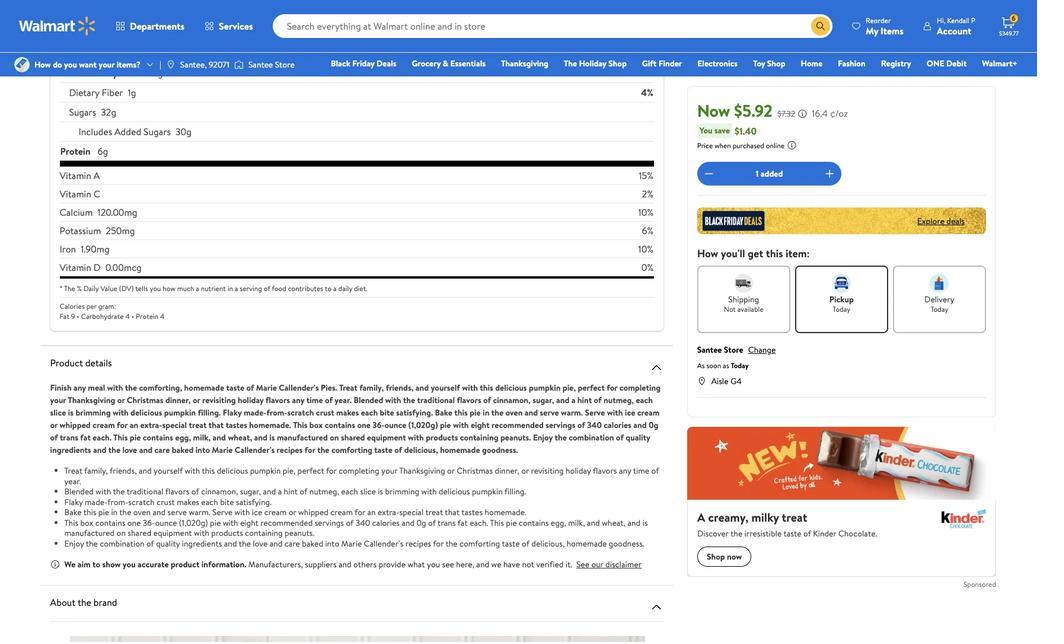 Task type: locate. For each thing, give the bounding box(es) containing it.
protein down "tells"
[[136, 311, 158, 321]]

4%
[[641, 86, 654, 99]]

$5.92
[[735, 99, 773, 122]]

extra- down the "comforting," at the left of the page
[[140, 419, 162, 431]]

each.
[[93, 432, 112, 444], [470, 517, 488, 529]]

carbohydrate inside "calories per gram: fat 9 • carbohydrate 4 • protein 4"
[[81, 311, 124, 321]]

0 horizontal spatial treat
[[64, 465, 82, 477]]

1 horizontal spatial products
[[426, 432, 458, 444]]

0 horizontal spatial filling.
[[198, 407, 221, 419]]

cream down meal
[[93, 419, 115, 431]]

2 horizontal spatial any
[[619, 465, 631, 477]]

care
[[154, 444, 170, 456], [285, 538, 300, 550]]

4 down how
[[160, 311, 165, 321]]

0 horizontal spatial fat
[[80, 432, 91, 444]]

1 vertical spatial satisfying.
[[236, 496, 272, 508]]

0 horizontal spatial today
[[731, 361, 749, 371]]

intent image for pickup image
[[833, 274, 852, 293]]

 image for santee store
[[234, 59, 244, 71]]

treat inside finish any meal with the comforting, homemade taste of marie callender's pies. treat family, friends, and yourself with this delicious pumpkin pie, perfect for completing your thanksgiving or christmas dinner, or revisiting holiday flavors any time of year. blended with the traditional flavors of cinnamon, sugar, and a hint of nutmeg, each slice is brimming with delicious pumpkin filling. flaky made-from-scratch crust makes each bite satisfying. bake this pie in the oven and serve warm. serve with ice cream or whipped cream for an extra-special treat that tastes homemade. this box contains one 36-ounce (1,020g) pie with eight recommended servings of 340 calories and 0g of trans fat each. this pie contains egg, milk, and wheat, and is manufactured on shared equipment with products containing peanuts. enjoy the combination of quality ingredients and the love and care baked into marie callender's recipes for the comforting taste of delicious, homemade goodness.
[[189, 419, 207, 431]]

grocery & essentials
[[412, 58, 486, 69]]

1 horizontal spatial milk,
[[568, 517, 585, 529]]

each. down meal
[[93, 432, 112, 444]]

0 vertical spatial satisfying.
[[396, 407, 433, 419]]

toy shop link
[[748, 57, 791, 70]]

0 vertical spatial fat
[[80, 432, 91, 444]]

0 vertical spatial into
[[196, 444, 210, 456]]

to right aim
[[93, 559, 100, 571]]

1 horizontal spatial hint
[[578, 394, 592, 406]]

kendall
[[947, 15, 970, 25]]

0 horizontal spatial ingredients
[[50, 444, 91, 456]]

today down intent image for delivery
[[931, 304, 949, 314]]

baked inside finish any meal with the comforting, homemade taste of marie callender's pies. treat family, friends, and yourself with this delicious pumpkin pie, perfect for completing your thanksgiving or christmas dinner, or revisiting holiday flavors any time of year. blended with the traditional flavors of cinnamon, sugar, and a hint of nutmeg, each slice is brimming with delicious pumpkin filling. flaky made-from-scratch crust makes each bite satisfying. bake this pie in the oven and serve warm. serve with ice cream or whipped cream for an extra-special treat that tastes homemade. this box contains one 36-ounce (1,020g) pie with eight recommended servings of 340 calories and 0g of trans fat each. this pie contains egg, milk, and wheat, and is manufactured on shared equipment with products containing peanuts. enjoy the combination of quality ingredients and the love and care baked into marie callender's recipes for the comforting taste of delicious, homemade goodness.
[[172, 444, 194, 456]]

callender's
[[279, 382, 319, 394], [235, 444, 275, 456], [364, 538, 404, 550]]

1 vertical spatial pie,
[[283, 465, 296, 477]]

1 horizontal spatial homemade.
[[485, 507, 527, 518]]

serve inside treat family, friends, and yourself with this delicious pumpkin pie, perfect for completing your thanksgiving or christmas dinner, or revisiting holiday flavors any time of year. blended with the traditional flavors of cinnamon, sugar, and a hint of nutmeg, each slice is brimming with delicious pumpkin filling. flaky made-from-scratch crust makes each bite satisfying. bake this pie in the oven and serve warm. serve with ice cream or whipped cream for an extra-special treat that tastes homemade. this box contains one 36-ounce (1,020g) pie with eight recommended servings of 340 calories and 0g of trans fat each. this pie contains egg, milk, and wheat, and is manufactured on shared equipment with products containing peanuts. enjoy the combination of quality ingredients and the love and care baked into marie callender's recipes for the comforting taste of delicious, homemade goodness.
[[168, 507, 187, 518]]

36- inside finish any meal with the comforting, homemade taste of marie callender's pies. treat family, friends, and yourself with this delicious pumpkin pie, perfect for completing your thanksgiving or christmas dinner, or revisiting holiday flavors any time of year. blended with the traditional flavors of cinnamon, sugar, and a hint of nutmeg, each slice is brimming with delicious pumpkin filling. flaky made-from-scratch crust makes each bite satisfying. bake this pie in the oven and serve warm. serve with ice cream or whipped cream for an extra-special treat that tastes homemade. this box contains one 36-ounce (1,020g) pie with eight recommended servings of 340 calories and 0g of trans fat each. this pie contains egg, milk, and wheat, and is manufactured on shared equipment with products containing peanuts. enjoy the combination of quality ingredients and the love and care baked into marie callender's recipes for the comforting taste of delicious, homemade goodness.
[[373, 419, 385, 431]]

box
[[310, 419, 323, 431], [80, 517, 93, 529]]

marie
[[256, 382, 277, 394], [212, 444, 233, 456], [341, 538, 362, 550]]

warm.
[[561, 407, 583, 419], [189, 507, 210, 518]]

egg, up verified
[[551, 517, 566, 529]]

1 vertical spatial egg,
[[551, 517, 566, 529]]

0 horizontal spatial delicious,
[[404, 444, 438, 456]]

egg, down the "comforting," at the left of the page
[[175, 432, 191, 444]]

egg, inside treat family, friends, and yourself with this delicious pumpkin pie, perfect for completing your thanksgiving or christmas dinner, or revisiting holiday flavors any time of year. blended with the traditional flavors of cinnamon, sugar, and a hint of nutmeg, each slice is brimming with delicious pumpkin filling. flaky made-from-scratch crust makes each bite satisfying. bake this pie in the oven and serve warm. serve with ice cream or whipped cream for an extra-special treat that tastes homemade. this box contains one 36-ounce (1,020g) pie with eight recommended servings of 340 calories and 0g of trans fat each. this pie contains egg, milk, and wheat, and is manufactured on shared equipment with products containing peanuts. enjoy the combination of quality ingredients and the love and care baked into marie callender's recipes for the comforting taste of delicious, homemade goodness.
[[551, 517, 566, 529]]

today inside delivery today
[[931, 304, 949, 314]]

0 horizontal spatial •
[[77, 311, 79, 321]]

now $5.92
[[698, 99, 773, 122]]

friends, inside treat family, friends, and yourself with this delicious pumpkin pie, perfect for completing your thanksgiving or christmas dinner, or revisiting holiday flavors any time of year. blended with the traditional flavors of cinnamon, sugar, and a hint of nutmeg, each slice is brimming with delicious pumpkin filling. flaky made-from-scratch crust makes each bite satisfying. bake this pie in the oven and serve warm. serve with ice cream or whipped cream for an extra-special treat that tastes homemade. this box contains one 36-ounce (1,020g) pie with eight recommended servings of 340 calories and 0g of trans fat each. this pie contains egg, milk, and wheat, and is manufactured on shared equipment with products containing peanuts. enjoy the combination of quality ingredients and the love and care baked into marie callender's recipes for the comforting taste of delicious, homemade goodness.
[[110, 465, 137, 477]]

whipped inside finish any meal with the comforting, homemade taste of marie callender's pies. treat family, friends, and yourself with this delicious pumpkin pie, perfect for completing your thanksgiving or christmas dinner, or revisiting holiday flavors any time of year. blended with the traditional flavors of cinnamon, sugar, and a hint of nutmeg, each slice is brimming with delicious pumpkin filling. flaky made-from-scratch crust makes each bite satisfying. bake this pie in the oven and serve warm. serve with ice cream or whipped cream for an extra-special treat that tastes homemade. this box contains one 36-ounce (1,020g) pie with eight recommended servings of 340 calories and 0g of trans fat each. this pie contains egg, milk, and wheat, and is manufactured on shared equipment with products containing peanuts. enjoy the combination of quality ingredients and the love and care baked into marie callender's recipes for the comforting taste of delicious, homemade goodness.
[[60, 419, 91, 431]]

revisiting inside finish any meal with the comforting, homemade taste of marie callender's pies. treat family, friends, and yourself with this delicious pumpkin pie, perfect for completing your thanksgiving or christmas dinner, or revisiting holiday flavors any time of year. blended with the traditional flavors of cinnamon, sugar, and a hint of nutmeg, each slice is brimming with delicious pumpkin filling. flaky made-from-scratch crust makes each bite satisfying. bake this pie in the oven and serve warm. serve with ice cream or whipped cream for an extra-special treat that tastes homemade. this box contains one 36-ounce (1,020g) pie with eight recommended servings of 340 calories and 0g of trans fat each. this pie contains egg, milk, and wheat, and is manufactured on shared equipment with products containing peanuts. enjoy the combination of quality ingredients and the love and care baked into marie callender's recipes for the comforting taste of delicious, homemade goodness.
[[202, 394, 236, 406]]

1 vertical spatial brimming
[[385, 486, 419, 498]]

0 horizontal spatial care
[[154, 444, 170, 456]]

0 vertical spatial peanuts.
[[501, 432, 531, 444]]

pickup today
[[830, 294, 854, 314]]

1 horizontal spatial one
[[357, 419, 371, 431]]

pie, inside treat family, friends, and yourself with this delicious pumpkin pie, perfect for completing your thanksgiving or christmas dinner, or revisiting holiday flavors any time of year. blended with the traditional flavors of cinnamon, sugar, and a hint of nutmeg, each slice is brimming with delicious pumpkin filling. flaky made-from-scratch crust makes each bite satisfying. bake this pie in the oven and serve warm. serve with ice cream or whipped cream for an extra-special treat that tastes homemade. this box contains one 36-ounce (1,020g) pie with eight recommended servings of 340 calories and 0g of trans fat each. this pie contains egg, milk, and wheat, and is manufactured on shared equipment with products containing peanuts. enjoy the combination of quality ingredients and the love and care baked into marie callender's recipes for the comforting taste of delicious, homemade goodness.
[[283, 465, 296, 477]]

cinnamon, inside treat family, friends, and yourself with this delicious pumpkin pie, perfect for completing your thanksgiving or christmas dinner, or revisiting holiday flavors any time of year. blended with the traditional flavors of cinnamon, sugar, and a hint of nutmeg, each slice is brimming with delicious pumpkin filling. flaky made-from-scratch crust makes each bite satisfying. bake this pie in the oven and serve warm. serve with ice cream or whipped cream for an extra-special treat that tastes homemade. this box contains one 36-ounce (1,020g) pie with eight recommended servings of 340 calories and 0g of trans fat each. this pie contains egg, milk, and wheat, and is manufactured on shared equipment with products containing peanuts. enjoy the combination of quality ingredients and the love and care baked into marie callender's recipes for the comforting taste of delicious, homemade goodness.
[[201, 486, 238, 498]]

1 vertical spatial homemade.
[[485, 507, 527, 518]]

the left holiday
[[564, 58, 577, 69]]

homemade inside treat family, friends, and yourself with this delicious pumpkin pie, perfect for completing your thanksgiving or christmas dinner, or revisiting holiday flavors any time of year. blended with the traditional flavors of cinnamon, sugar, and a hint of nutmeg, each slice is brimming with delicious pumpkin filling. flaky made-from-scratch crust makes each bite satisfying. bake this pie in the oven and serve warm. serve with ice cream or whipped cream for an extra-special treat that tastes homemade. this box contains one 36-ounce (1,020g) pie with eight recommended servings of 340 calories and 0g of trans fat each. this pie contains egg, milk, and wheat, and is manufactured on shared equipment with products containing peanuts. enjoy the combination of quality ingredients and the love and care baked into marie callender's recipes for the comforting taste of delicious, homemade goodness.
[[567, 538, 607, 550]]

1 horizontal spatial •
[[131, 311, 134, 321]]

holiday
[[579, 58, 607, 69]]

whipped up suppliers
[[298, 507, 329, 518]]

vitamin up calcium on the left
[[60, 187, 91, 200]]

box down pies.
[[310, 419, 323, 431]]

completing down product details image
[[620, 382, 661, 394]]

delicious
[[495, 382, 527, 394], [131, 407, 162, 419], [217, 465, 248, 477], [439, 486, 470, 498]]

0 horizontal spatial products
[[211, 527, 243, 539]]

0 vertical spatial comforting
[[331, 444, 372, 456]]

calories inside finish any meal with the comforting, homemade taste of marie callender's pies. treat family, friends, and yourself with this delicious pumpkin pie, perfect for completing your thanksgiving or christmas dinner, or revisiting holiday flavors any time of year. blended with the traditional flavors of cinnamon, sugar, and a hint of nutmeg, each slice is brimming with delicious pumpkin filling. flaky made-from-scratch crust makes each bite satisfying. bake this pie in the oven and serve warm. serve with ice cream or whipped cream for an extra-special treat that tastes homemade. this box contains one 36-ounce (1,020g) pie with eight recommended servings of 340 calories and 0g of trans fat each. this pie contains egg, milk, and wheat, and is manufactured on shared equipment with products containing peanuts. enjoy the combination of quality ingredients and the love and care baked into marie callender's recipes for the comforting taste of delicious, homemade goodness.
[[604, 419, 632, 431]]

christmas inside treat family, friends, and yourself with this delicious pumpkin pie, perfect for completing your thanksgiving or christmas dinner, or revisiting holiday flavors any time of year. blended with the traditional flavors of cinnamon, sugar, and a hint of nutmeg, each slice is brimming with delicious pumpkin filling. flaky made-from-scratch crust makes each bite satisfying. bake this pie in the oven and serve warm. serve with ice cream or whipped cream for an extra-special treat that tastes homemade. this box contains one 36-ounce (1,020g) pie with eight recommended servings of 340 calories and 0g of trans fat each. this pie contains egg, milk, and wheat, and is manufactured on shared equipment with products containing peanuts. enjoy the combination of quality ingredients and the love and care baked into marie callender's recipes for the comforting taste of delicious, homemade goodness.
[[457, 465, 493, 477]]

to left daily
[[325, 284, 332, 294]]

0 vertical spatial homemade
[[184, 382, 224, 394]]

calories
[[60, 301, 85, 311]]

the holiday shop
[[564, 58, 627, 69]]

care inside finish any meal with the comforting, homemade taste of marie callender's pies. treat family, friends, and yourself with this delicious pumpkin pie, perfect for completing your thanksgiving or christmas dinner, or revisiting holiday flavors any time of year. blended with the traditional flavors of cinnamon, sugar, and a hint of nutmeg, each slice is brimming with delicious pumpkin filling. flaky made-from-scratch crust makes each bite satisfying. bake this pie in the oven and serve warm. serve with ice cream or whipped cream for an extra-special treat that tastes homemade. this box contains one 36-ounce (1,020g) pie with eight recommended servings of 340 calories and 0g of trans fat each. this pie contains egg, milk, and wheat, and is manufactured on shared equipment with products containing peanuts. enjoy the combination of quality ingredients and the love and care baked into marie callender's recipes for the comforting taste of delicious, homemade goodness.
[[154, 444, 170, 456]]

whipped down finish
[[60, 419, 91, 431]]

a
[[196, 284, 199, 294], [235, 284, 238, 294], [333, 284, 337, 294], [572, 394, 576, 406], [278, 486, 282, 498]]

1 vertical spatial delicious,
[[532, 538, 565, 550]]

• right 9
[[77, 311, 79, 321]]

store up 'as'
[[724, 344, 744, 356]]

1 vertical spatial serve
[[168, 507, 187, 518]]

comforting up treat family, friends, and yourself with this delicious pumpkin pie, perfect for completing your thanksgiving or christmas dinner, or revisiting holiday flavors any time of year. blended with the traditional flavors of cinnamon, sugar, and a hint of nutmeg, each slice is brimming with delicious pumpkin filling. flaky made-from-scratch crust makes each bite satisfying. bake this pie in the oven and serve warm. serve with ice cream or whipped cream for an extra-special treat that tastes homemade. this box contains one 36-ounce (1,020g) pie with eight recommended servings of 340 calories and 0g of trans fat each. this pie contains egg, milk, and wheat, and is manufactured on shared equipment with products containing peanuts. enjoy the combination of quality ingredients and the love and care baked into marie callender's recipes for the comforting taste of delicious, homemade goodness. on the bottom
[[331, 444, 372, 456]]

carbohydrate down value
[[81, 311, 124, 321]]

santee right 92071
[[248, 59, 273, 71]]

fat left 9
[[60, 311, 69, 321]]

carbohydrate up fiber
[[83, 66, 140, 79]]

one inside treat family, friends, and yourself with this delicious pumpkin pie, perfect for completing your thanksgiving or christmas dinner, or revisiting holiday flavors any time of year. blended with the traditional flavors of cinnamon, sugar, and a hint of nutmeg, each slice is brimming with delicious pumpkin filling. flaky made-from-scratch crust makes each bite satisfying. bake this pie in the oven and serve warm. serve with ice cream or whipped cream for an extra-special treat that tastes homemade. this box contains one 36-ounce (1,020g) pie with eight recommended servings of 340 calories and 0g of trans fat each. this pie contains egg, milk, and wheat, and is manufactured on shared equipment with products containing peanuts. enjoy the combination of quality ingredients and the love and care baked into marie callender's recipes for the comforting taste of delicious, homemade goodness.
[[127, 517, 141, 529]]

1 horizontal spatial treat
[[339, 382, 358, 394]]

0 horizontal spatial 36-
[[143, 517, 155, 529]]

10% up 6%
[[638, 206, 654, 219]]

vitamin d 0.00mcg
[[60, 261, 142, 274]]

combination
[[569, 432, 614, 444], [100, 538, 144, 550]]

1 vertical spatial any
[[292, 394, 305, 406]]

change
[[749, 344, 776, 356]]

is
[[68, 407, 74, 419], [269, 432, 275, 444], [378, 486, 383, 498], [643, 517, 648, 529]]

on up show
[[117, 527, 126, 539]]

completing down finish any meal with the comforting, homemade taste of marie callender's pies. treat family, friends, and yourself with this delicious pumpkin pie, perfect for completing your thanksgiving or christmas dinner, or revisiting holiday flavors any time of year. blended with the traditional flavors of cinnamon, sugar, and a hint of nutmeg, each slice is brimming with delicious pumpkin filling. flaky made-from-scratch crust makes each bite satisfying. bake this pie in the oven and serve warm. serve with ice cream or whipped cream for an extra-special treat that tastes homemade. this box contains one 36-ounce (1,020g) pie with eight recommended servings of 340 calories and 0g of trans fat each. this pie contains egg, milk, and wheat, and is manufactured on shared equipment with products containing peanuts. enjoy the combination of quality ingredients and the love and care baked into marie callender's recipes for the comforting taste of delicious, homemade goodness.
[[339, 465, 379, 477]]

trans fat 0g
[[69, 8, 121, 21]]

satisfying.
[[396, 407, 433, 419], [236, 496, 272, 508]]

explore deals
[[918, 215, 965, 227]]

340
[[587, 419, 602, 431], [356, 517, 370, 529]]

store left 'black'
[[275, 59, 295, 71]]

shop right holiday
[[609, 58, 627, 69]]

blended
[[354, 394, 383, 406], [64, 486, 94, 498]]

shared
[[341, 432, 365, 444], [128, 527, 151, 539]]

10% up "0%"
[[638, 243, 654, 256]]

not
[[724, 304, 736, 314]]

1 vertical spatial traditional
[[127, 486, 164, 498]]

containing inside finish any meal with the comforting, homemade taste of marie callender's pies. treat family, friends, and yourself with this delicious pumpkin pie, perfect for completing your thanksgiving or christmas dinner, or revisiting holiday flavors any time of year. blended with the traditional flavors of cinnamon, sugar, and a hint of nutmeg, each slice is brimming with delicious pumpkin filling. flaky made-from-scratch crust makes each bite satisfying. bake this pie in the oven and serve warm. serve with ice cream or whipped cream for an extra-special treat that tastes homemade. this box contains one 36-ounce (1,020g) pie with eight recommended servings of 340 calories and 0g of trans fat each. this pie contains egg, milk, and wheat, and is manufactured on shared equipment with products containing peanuts. enjoy the combination of quality ingredients and the love and care baked into marie callender's recipes for the comforting taste of delicious, homemade goodness.
[[460, 432, 499, 444]]

2 shop from the left
[[767, 58, 786, 69]]

intent image for delivery image
[[931, 274, 950, 293]]

fat right trans
[[92, 8, 106, 21]]

6%
[[642, 224, 654, 237]]

shop right toy
[[767, 58, 786, 69]]

the right *
[[64, 284, 75, 294]]

0 vertical spatial products
[[426, 432, 458, 444]]

1 horizontal spatial fat
[[458, 517, 468, 529]]

4 right gram:
[[125, 311, 130, 321]]

0 vertical spatial milk,
[[193, 432, 211, 444]]

filling. inside treat family, friends, and yourself with this delicious pumpkin pie, perfect for completing your thanksgiving or christmas dinner, or revisiting holiday flavors any time of year. blended with the traditional flavors of cinnamon, sugar, and a hint of nutmeg, each slice is brimming with delicious pumpkin filling. flaky made-from-scratch crust makes each bite satisfying. bake this pie in the oven and serve warm. serve with ice cream or whipped cream for an extra-special treat that tastes homemade. this box contains one 36-ounce (1,020g) pie with eight recommended servings of 340 calories and 0g of trans fat each. this pie contains egg, milk, and wheat, and is manufactured on shared equipment with products containing peanuts. enjoy the combination of quality ingredients and the love and care baked into marie callender's recipes for the comforting taste of delicious, homemade goodness.
[[505, 486, 526, 498]]

ounce inside treat family, friends, and yourself with this delicious pumpkin pie, perfect for completing your thanksgiving or christmas dinner, or revisiting holiday flavors any time of year. blended with the traditional flavors of cinnamon, sugar, and a hint of nutmeg, each slice is brimming with delicious pumpkin filling. flaky made-from-scratch crust makes each bite satisfying. bake this pie in the oven and serve warm. serve with ice cream or whipped cream for an extra-special treat that tastes homemade. this box contains one 36-ounce (1,020g) pie with eight recommended servings of 340 calories and 0g of trans fat each. this pie contains egg, milk, and wheat, and is manufactured on shared equipment with products containing peanuts. enjoy the combination of quality ingredients and the love and care baked into marie callender's recipes for the comforting taste of delicious, homemade goodness.
[[155, 517, 177, 529]]

1 vertical spatial trans
[[438, 517, 456, 529]]

pumpkin
[[529, 382, 561, 394], [164, 407, 196, 419], [250, 465, 281, 477], [472, 486, 503, 498]]

an inside finish any meal with the comforting, homemade taste of marie callender's pies. treat family, friends, and yourself with this delicious pumpkin pie, perfect for completing your thanksgiving or christmas dinner, or revisiting holiday flavors any time of year. blended with the traditional flavors of cinnamon, sugar, and a hint of nutmeg, each slice is brimming with delicious pumpkin filling. flaky made-from-scratch crust makes each bite satisfying. bake this pie in the oven and serve warm. serve with ice cream or whipped cream for an extra-special treat that tastes homemade. this box contains one 36-ounce (1,020g) pie with eight recommended servings of 340 calories and 0g of trans fat each. this pie contains egg, milk, and wheat, and is manufactured on shared equipment with products containing peanuts. enjoy the combination of quality ingredients and the love and care baked into marie callender's recipes for the comforting taste of delicious, homemade goodness.
[[130, 419, 138, 431]]

2 vitamin from the top
[[60, 187, 91, 200]]

0g inside treat family, friends, and yourself with this delicious pumpkin pie, perfect for completing your thanksgiving or christmas dinner, or revisiting holiday flavors any time of year. blended with the traditional flavors of cinnamon, sugar, and a hint of nutmeg, each slice is brimming with delicious pumpkin filling. flaky made-from-scratch crust makes each bite satisfying. bake this pie in the oven and serve warm. serve with ice cream or whipped cream for an extra-special treat that tastes homemade. this box contains one 36-ounce (1,020g) pie with eight recommended servings of 340 calories and 0g of trans fat each. this pie contains egg, milk, and wheat, and is manufactured on shared equipment with products containing peanuts. enjoy the combination of quality ingredients and the love and care baked into marie callender's recipes for the comforting taste of delicious, homemade goodness.
[[417, 517, 426, 529]]

comforting up the here,
[[460, 538, 500, 550]]

1 horizontal spatial yourself
[[431, 382, 460, 394]]

friday
[[352, 58, 375, 69]]

 image
[[234, 59, 244, 71], [166, 60, 175, 69]]

pie, inside finish any meal with the comforting, homemade taste of marie callender's pies. treat family, friends, and yourself with this delicious pumpkin pie, perfect for completing your thanksgiving or christmas dinner, or revisiting holiday flavors any time of year. blended with the traditional flavors of cinnamon, sugar, and a hint of nutmeg, each slice is brimming with delicious pumpkin filling. flaky made-from-scratch crust makes each bite satisfying. bake this pie in the oven and serve warm. serve with ice cream or whipped cream for an extra-special treat that tastes homemade. this box contains one 36-ounce (1,020g) pie with eight recommended servings of 340 calories and 0g of trans fat each. this pie contains egg, milk, and wheat, and is manufactured on shared equipment with products containing peanuts. enjoy the combination of quality ingredients and the love and care baked into marie callender's recipes for the comforting taste of delicious, homemade goodness.
[[563, 382, 576, 394]]

1 horizontal spatial box
[[310, 419, 323, 431]]

1 vertical spatial treat
[[426, 507, 443, 518]]

2 4 from the left
[[160, 311, 165, 321]]

1 vertical spatial fat
[[60, 311, 69, 321]]

disclaimer
[[606, 559, 642, 571]]

0 vertical spatial revisiting
[[202, 394, 236, 406]]

0 vertical spatial containing
[[460, 432, 499, 444]]

36-
[[373, 419, 385, 431], [143, 517, 155, 529]]

sodium
[[60, 47, 91, 60]]

sponsored
[[964, 579, 997, 589]]

delicious, inside treat family, friends, and yourself with this delicious pumpkin pie, perfect for completing your thanksgiving or christmas dinner, or revisiting holiday flavors any time of year. blended with the traditional flavors of cinnamon, sugar, and a hint of nutmeg, each slice is brimming with delicious pumpkin filling. flaky made-from-scratch crust makes each bite satisfying. bake this pie in the oven and serve warm. serve with ice cream or whipped cream for an extra-special treat that tastes homemade. this box contains one 36-ounce (1,020g) pie with eight recommended servings of 340 calories and 0g of trans fat each. this pie contains egg, milk, and wheat, and is manufactured on shared equipment with products containing peanuts. enjoy the combination of quality ingredients and the love and care baked into marie callender's recipes for the comforting taste of delicious, homemade goodness.
[[532, 538, 565, 550]]

how left do on the left of the page
[[34, 59, 51, 71]]

treat
[[189, 419, 207, 431], [426, 507, 443, 518]]

1 horizontal spatial to
[[325, 284, 332, 294]]

bake
[[435, 407, 453, 419], [64, 507, 82, 518]]

1 horizontal spatial protein
[[136, 311, 158, 321]]

2 vertical spatial 10%
[[638, 243, 654, 256]]

340 inside treat family, friends, and yourself with this delicious pumpkin pie, perfect for completing your thanksgiving or christmas dinner, or revisiting holiday flavors any time of year. blended with the traditional flavors of cinnamon, sugar, and a hint of nutmeg, each slice is brimming with delicious pumpkin filling. flaky made-from-scratch crust makes each bite satisfying. bake this pie in the oven and serve warm. serve with ice cream or whipped cream for an extra-special treat that tastes homemade. this box contains one 36-ounce (1,020g) pie with eight recommended servings of 340 calories and 0g of trans fat each. this pie contains egg, milk, and wheat, and is manufactured on shared equipment with products containing peanuts. enjoy the combination of quality ingredients and the love and care baked into marie callender's recipes for the comforting taste of delicious, homemade goodness.
[[356, 517, 370, 529]]

fat up the here,
[[458, 517, 468, 529]]

how left the you'll at the top of page
[[698, 246, 719, 261]]

1 horizontal spatial perfect
[[578, 382, 605, 394]]

on inside treat family, friends, and yourself with this delicious pumpkin pie, perfect for completing your thanksgiving or christmas dinner, or revisiting holiday flavors any time of year. blended with the traditional flavors of cinnamon, sugar, and a hint of nutmeg, each slice is brimming with delicious pumpkin filling. flaky made-from-scratch crust makes each bite satisfying. bake this pie in the oven and serve warm. serve with ice cream or whipped cream for an extra-special treat that tastes homemade. this box contains one 36-ounce (1,020g) pie with eight recommended servings of 340 calories and 0g of trans fat each. this pie contains egg, milk, and wheat, and is manufactured on shared equipment with products containing peanuts. enjoy the combination of quality ingredients and the love and care baked into marie callender's recipes for the comforting taste of delicious, homemade goodness.
[[117, 527, 126, 539]]

fat inside "calories per gram: fat 9 • carbohydrate 4 • protein 4"
[[60, 311, 69, 321]]

santee up soon
[[698, 344, 722, 356]]

scratch
[[287, 407, 314, 419], [128, 496, 155, 508]]

2 horizontal spatial in
[[483, 407, 490, 419]]

1 vertical spatial your
[[50, 394, 66, 406]]

1 horizontal spatial ounce
[[385, 419, 406, 431]]

homemade. inside finish any meal with the comforting, homemade taste of marie callender's pies. treat family, friends, and yourself with this delicious pumpkin pie, perfect for completing your thanksgiving or christmas dinner, or revisiting holiday flavors any time of year. blended with the traditional flavors of cinnamon, sugar, and a hint of nutmeg, each slice is brimming with delicious pumpkin filling. flaky made-from-scratch crust makes each bite satisfying. bake this pie in the oven and serve warm. serve with ice cream or whipped cream for an extra-special treat that tastes homemade. this box contains one 36-ounce (1,020g) pie with eight recommended servings of 340 calories and 0g of trans fat each. this pie contains egg, milk, and wheat, and is manufactured on shared equipment with products containing peanuts. enjoy the combination of quality ingredients and the love and care baked into marie callender's recipes for the comforting taste of delicious, homemade goodness.
[[249, 419, 291, 431]]

10% for 120.00mg
[[638, 206, 654, 219]]

manufactured
[[277, 432, 328, 444], [64, 527, 115, 539]]

0 vertical spatial box
[[310, 419, 323, 431]]

walmart image
[[19, 17, 96, 36]]

about the brand image
[[650, 600, 664, 614]]

0 horizontal spatial  image
[[166, 60, 175, 69]]

explore deals link
[[913, 210, 970, 232]]

10% down 13%
[[638, 47, 654, 60]]

0 vertical spatial homemade.
[[249, 419, 291, 431]]

trans inside treat family, friends, and yourself with this delicious pumpkin pie, perfect for completing your thanksgiving or christmas dinner, or revisiting holiday flavors any time of year. blended with the traditional flavors of cinnamon, sugar, and a hint of nutmeg, each slice is brimming with delicious pumpkin filling. flaky made-from-scratch crust makes each bite satisfying. bake this pie in the oven and serve warm. serve with ice cream or whipped cream for an extra-special treat that tastes homemade. this box contains one 36-ounce (1,020g) pie with eight recommended servings of 340 calories and 0g of trans fat each. this pie contains egg, milk, and wheat, and is manufactured on shared equipment with products containing peanuts. enjoy the combination of quality ingredients and the love and care baked into marie callender's recipes for the comforting taste of delicious, homemade goodness.
[[438, 517, 456, 529]]

10% for 1.90mg
[[638, 243, 654, 256]]

0 vertical spatial santee
[[248, 59, 273, 71]]

0 horizontal spatial comforting
[[331, 444, 372, 456]]

trans down finish
[[60, 432, 78, 444]]

santee, 92071
[[180, 59, 229, 71]]

treat inside treat family, friends, and yourself with this delicious pumpkin pie, perfect for completing your thanksgiving or christmas dinner, or revisiting holiday flavors any time of year. blended with the traditional flavors of cinnamon, sugar, and a hint of nutmeg, each slice is brimming with delicious pumpkin filling. flaky made-from-scratch crust makes each bite satisfying. bake this pie in the oven and serve warm. serve with ice cream or whipped cream for an extra-special treat that tastes homemade. this box contains one 36-ounce (1,020g) pie with eight recommended servings of 340 calories and 0g of trans fat each. this pie contains egg, milk, and wheat, and is manufactured on shared equipment with products containing peanuts. enjoy the combination of quality ingredients and the love and care baked into marie callender's recipes for the comforting taste of delicious, homemade goodness.
[[426, 507, 443, 518]]

that inside treat family, friends, and yourself with this delicious pumpkin pie, perfect for completing your thanksgiving or christmas dinner, or revisiting holiday flavors any time of year. blended with the traditional flavors of cinnamon, sugar, and a hint of nutmeg, each slice is brimming with delicious pumpkin filling. flaky made-from-scratch crust makes each bite satisfying. bake this pie in the oven and serve warm. serve with ice cream or whipped cream for an extra-special treat that tastes homemade. this box contains one 36-ounce (1,020g) pie with eight recommended servings of 340 calories and 0g of trans fat each. this pie contains egg, milk, and wheat, and is manufactured on shared equipment with products containing peanuts. enjoy the combination of quality ingredients and the love and care baked into marie callender's recipes for the comforting taste of delicious, homemade goodness.
[[445, 507, 460, 518]]

manufactured down pies.
[[277, 432, 328, 444]]

today down intent image for pickup
[[833, 304, 851, 314]]

• right gram:
[[131, 311, 134, 321]]

0 horizontal spatial quality
[[156, 538, 180, 550]]

filling. inside finish any meal with the comforting, homemade taste of marie callender's pies. treat family, friends, and yourself with this delicious pumpkin pie, perfect for completing your thanksgiving or christmas dinner, or revisiting holiday flavors any time of year. blended with the traditional flavors of cinnamon, sugar, and a hint of nutmeg, each slice is brimming with delicious pumpkin filling. flaky made-from-scratch crust makes each bite satisfying. bake this pie in the oven and serve warm. serve with ice cream or whipped cream for an extra-special treat that tastes homemade. this box contains one 36-ounce (1,020g) pie with eight recommended servings of 340 calories and 0g of trans fat each. this pie contains egg, milk, and wheat, and is manufactured on shared equipment with products containing peanuts. enjoy the combination of quality ingredients and the love and care baked into marie callender's recipes for the comforting taste of delicious, homemade goodness.
[[198, 407, 221, 419]]

1 horizontal spatial oven
[[506, 407, 523, 419]]

0g up what
[[417, 517, 426, 529]]

makes
[[336, 407, 359, 419], [177, 496, 199, 508]]

serve
[[585, 407, 605, 419], [212, 507, 233, 518]]

cream up manufacturers,
[[264, 507, 287, 518]]

one debit link
[[922, 57, 972, 70]]

vitamin up vitamin c
[[60, 169, 91, 182]]

toy shop
[[753, 58, 786, 69]]

milk,
[[193, 432, 211, 444], [568, 517, 585, 529]]

0 vertical spatial your
[[99, 59, 115, 71]]

total carbohydrate
[[60, 66, 140, 79]]

box inside finish any meal with the comforting, homemade taste of marie callender's pies. treat family, friends, and yourself with this delicious pumpkin pie, perfect for completing your thanksgiving or christmas dinner, or revisiting holiday flavors any time of year. blended with the traditional flavors of cinnamon, sugar, and a hint of nutmeg, each slice is brimming with delicious pumpkin filling. flaky made-from-scratch crust makes each bite satisfying. bake this pie in the oven and serve warm. serve with ice cream or whipped cream for an extra-special treat that tastes homemade. this box contains one 36-ounce (1,020g) pie with eight recommended servings of 340 calories and 0g of trans fat each. this pie contains egg, milk, and wheat, and is manufactured on shared equipment with products containing peanuts. enjoy the combination of quality ingredients and the love and care baked into marie callender's recipes for the comforting taste of delicious, homemade goodness.
[[310, 419, 323, 431]]

1 vertical spatial recipes
[[406, 538, 431, 550]]

16.4
[[812, 107, 828, 120]]

goodness. inside finish any meal with the comforting, homemade taste of marie callender's pies. treat family, friends, and yourself with this delicious pumpkin pie, perfect for completing your thanksgiving or christmas dinner, or revisiting holiday flavors any time of year. blended with the traditional flavors of cinnamon, sugar, and a hint of nutmeg, each slice is brimming with delicious pumpkin filling. flaky made-from-scratch crust makes each bite satisfying. bake this pie in the oven and serve warm. serve with ice cream or whipped cream for an extra-special treat that tastes homemade. this box contains one 36-ounce (1,020g) pie with eight recommended servings of 340 calories and 0g of trans fat each. this pie contains egg, milk, and wheat, and is manufactured on shared equipment with products containing peanuts. enjoy the combination of quality ingredients and the love and care baked into marie callender's recipes for the comforting taste of delicious, homemade goodness.
[[482, 444, 518, 456]]

0 horizontal spatial 340
[[356, 517, 370, 529]]

&
[[443, 58, 448, 69]]

1 horizontal spatial 4
[[160, 311, 165, 321]]

 image right |
[[166, 60, 175, 69]]

fat inside finish any meal with the comforting, homemade taste of marie callender's pies. treat family, friends, and yourself with this delicious pumpkin pie, perfect for completing your thanksgiving or christmas dinner, or revisiting holiday flavors any time of year. blended with the traditional flavors of cinnamon, sugar, and a hint of nutmeg, each slice is brimming with delicious pumpkin filling. flaky made-from-scratch crust makes each bite satisfying. bake this pie in the oven and serve warm. serve with ice cream or whipped cream for an extra-special treat that tastes homemade. this box contains one 36-ounce (1,020g) pie with eight recommended servings of 340 calories and 0g of trans fat each. this pie contains egg, milk, and wheat, and is manufactured on shared equipment with products containing peanuts. enjoy the combination of quality ingredients and the love and care baked into marie callender's recipes for the comforting taste of delicious, homemade goodness.
[[80, 432, 91, 444]]

1 vertical spatial calories
[[372, 517, 400, 529]]

fat down meal
[[80, 432, 91, 444]]

calcium
[[60, 206, 93, 219]]

hint inside finish any meal with the comforting, homemade taste of marie callender's pies. treat family, friends, and yourself with this delicious pumpkin pie, perfect for completing your thanksgiving or christmas dinner, or revisiting holiday flavors any time of year. blended with the traditional flavors of cinnamon, sugar, and a hint of nutmeg, each slice is brimming with delicious pumpkin filling. flaky made-from-scratch crust makes each bite satisfying. bake this pie in the oven and serve warm. serve with ice cream or whipped cream for an extra-special treat that tastes homemade. this box contains one 36-ounce (1,020g) pie with eight recommended servings of 340 calories and 0g of trans fat each. this pie contains egg, milk, and wheat, and is manufactured on shared equipment with products containing peanuts. enjoy the combination of quality ingredients and the love and care baked into marie callender's recipes for the comforting taste of delicious, homemade goodness.
[[578, 394, 592, 406]]

servings inside treat family, friends, and yourself with this delicious pumpkin pie, perfect for completing your thanksgiving or christmas dinner, or revisiting holiday flavors any time of year. blended with the traditional flavors of cinnamon, sugar, and a hint of nutmeg, each slice is brimming with delicious pumpkin filling. flaky made-from-scratch crust makes each bite satisfying. bake this pie in the oven and serve warm. serve with ice cream or whipped cream for an extra-special treat that tastes homemade. this box contains one 36-ounce (1,020g) pie with eight recommended servings of 340 calories and 0g of trans fat each. this pie contains egg, milk, and wheat, and is manufactured on shared equipment with products containing peanuts. enjoy the combination of quality ingredients and the love and care baked into marie callender's recipes for the comforting taste of delicious, homemade goodness.
[[315, 517, 344, 529]]

store inside santee store change as soon as today
[[724, 344, 744, 356]]

care inside treat family, friends, and yourself with this delicious pumpkin pie, perfect for completing your thanksgiving or christmas dinner, or revisiting holiday flavors any time of year. blended with the traditional flavors of cinnamon, sugar, and a hint of nutmeg, each slice is brimming with delicious pumpkin filling. flaky made-from-scratch crust makes each bite satisfying. bake this pie in the oven and serve warm. serve with ice cream or whipped cream for an extra-special treat that tastes homemade. this box contains one 36-ounce (1,020g) pie with eight recommended servings of 340 calories and 0g of trans fat each. this pie contains egg, milk, and wheat, and is manufactured on shared equipment with products containing peanuts. enjoy the combination of quality ingredients and the love and care baked into marie callender's recipes for the comforting taste of delicious, homemade goodness.
[[285, 538, 300, 550]]

you
[[64, 59, 77, 71], [150, 284, 161, 294], [123, 559, 136, 571], [427, 559, 440, 571]]

accurate
[[138, 559, 169, 571]]

0g down product details image
[[649, 419, 659, 431]]

sugars down dietary
[[69, 106, 96, 119]]

milk, inside treat family, friends, and yourself with this delicious pumpkin pie, perfect for completing your thanksgiving or christmas dinner, or revisiting holiday flavors any time of year. blended with the traditional flavors of cinnamon, sugar, and a hint of nutmeg, each slice is brimming with delicious pumpkin filling. flaky made-from-scratch crust makes each bite satisfying. bake this pie in the oven and serve warm. serve with ice cream or whipped cream for an extra-special treat that tastes homemade. this box contains one 36-ounce (1,020g) pie with eight recommended servings of 340 calories and 0g of trans fat each. this pie contains egg, milk, and wheat, and is manufactured on shared equipment with products containing peanuts. enjoy the combination of quality ingredients and the love and care baked into marie callender's recipes for the comforting taste of delicious, homemade goodness.
[[568, 517, 585, 529]]

1 horizontal spatial sugars
[[144, 125, 171, 138]]

you left see
[[427, 559, 440, 571]]

crust
[[316, 407, 334, 419], [157, 496, 175, 508]]

ingredients inside finish any meal with the comforting, homemade taste of marie callender's pies. treat family, friends, and yourself with this delicious pumpkin pie, perfect for completing your thanksgiving or christmas dinner, or revisiting holiday flavors any time of year. blended with the traditional flavors of cinnamon, sugar, and a hint of nutmeg, each slice is brimming with delicious pumpkin filling. flaky made-from-scratch crust makes each bite satisfying. bake this pie in the oven and serve warm. serve with ice cream or whipped cream for an extra-special treat that tastes homemade. this box contains one 36-ounce (1,020g) pie with eight recommended servings of 340 calories and 0g of trans fat each. this pie contains egg, milk, and wheat, and is manufactured on shared equipment with products containing peanuts. enjoy the combination of quality ingredients and the love and care baked into marie callender's recipes for the comforting taste of delicious, homemade goodness.
[[50, 444, 91, 456]]

homemade. inside treat family, friends, and yourself with this delicious pumpkin pie, perfect for completing your thanksgiving or christmas dinner, or revisiting holiday flavors any time of year. blended with the traditional flavors of cinnamon, sugar, and a hint of nutmeg, each slice is brimming with delicious pumpkin filling. flaky made-from-scratch crust makes each bite satisfying. bake this pie in the oven and serve warm. serve with ice cream or whipped cream for an extra-special treat that tastes homemade. this box contains one 36-ounce (1,020g) pie with eight recommended servings of 340 calories and 0g of trans fat each. this pie contains egg, milk, and wheat, and is manufactured on shared equipment with products containing peanuts. enjoy the combination of quality ingredients and the love and care baked into marie callender's recipes for the comforting taste of delicious, homemade goodness.
[[485, 507, 527, 518]]

1 horizontal spatial warm.
[[561, 407, 583, 419]]

1 horizontal spatial each.
[[470, 517, 488, 529]]

into
[[196, 444, 210, 456], [325, 538, 339, 550]]

 image right 92071
[[234, 59, 244, 71]]

love
[[122, 444, 137, 456], [253, 538, 268, 550]]

manufactured up aim
[[64, 527, 115, 539]]

made- inside finish any meal with the comforting, homemade taste of marie callender's pies. treat family, friends, and yourself with this delicious pumpkin pie, perfect for completing your thanksgiving or christmas dinner, or revisiting holiday flavors any time of year. blended with the traditional flavors of cinnamon, sugar, and a hint of nutmeg, each slice is brimming with delicious pumpkin filling. flaky made-from-scratch crust makes each bite satisfying. bake this pie in the oven and serve warm. serve with ice cream or whipped cream for an extra-special treat that tastes homemade. this box contains one 36-ounce (1,020g) pie with eight recommended servings of 340 calories and 0g of trans fat each. this pie contains egg, milk, and wheat, and is manufactured on shared equipment with products containing peanuts. enjoy the combination of quality ingredients and the love and care baked into marie callender's recipes for the comforting taste of delicious, homemade goodness.
[[244, 407, 267, 419]]

2 vertical spatial 0g
[[417, 517, 426, 529]]

1 vertical spatial store
[[724, 344, 744, 356]]

0 horizontal spatial 0g
[[110, 8, 121, 21]]

nutmeg, inside finish any meal with the comforting, homemade taste of marie callender's pies. treat family, friends, and yourself with this delicious pumpkin pie, perfect for completing your thanksgiving or christmas dinner, or revisiting holiday flavors any time of year. blended with the traditional flavors of cinnamon, sugar, and a hint of nutmeg, each slice is brimming with delicious pumpkin filling. flaky made-from-scratch crust makes each bite satisfying. bake this pie in the oven and serve warm. serve with ice cream or whipped cream for an extra-special treat that tastes homemade. this box contains one 36-ounce (1,020g) pie with eight recommended servings of 340 calories and 0g of trans fat each. this pie contains egg, milk, and wheat, and is manufactured on shared equipment with products containing peanuts. enjoy the combination of quality ingredients and the love and care baked into marie callender's recipes for the comforting taste of delicious, homemade goodness.
[[604, 394, 634, 406]]

cinnamon, inside finish any meal with the comforting, homemade taste of marie callender's pies. treat family, friends, and yourself with this delicious pumpkin pie, perfect for completing your thanksgiving or christmas dinner, or revisiting holiday flavors any time of year. blended with the traditional flavors of cinnamon, sugar, and a hint of nutmeg, each slice is brimming with delicious pumpkin filling. flaky made-from-scratch crust makes each bite satisfying. bake this pie in the oven and serve warm. serve with ice cream or whipped cream for an extra-special treat that tastes homemade. this box contains one 36-ounce (1,020g) pie with eight recommended servings of 340 calories and 0g of trans fat each. this pie contains egg, milk, and wheat, and is manufactured on shared equipment with products containing peanuts. enjoy the combination of quality ingredients and the love and care baked into marie callender's recipes for the comforting taste of delicious, homemade goodness.
[[493, 394, 531, 406]]

products inside finish any meal with the comforting, homemade taste of marie callender's pies. treat family, friends, and yourself with this delicious pumpkin pie, perfect for completing your thanksgiving or christmas dinner, or revisiting holiday flavors any time of year. blended with the traditional flavors of cinnamon, sugar, and a hint of nutmeg, each slice is brimming with delicious pumpkin filling. flaky made-from-scratch crust makes each bite satisfying. bake this pie in the oven and serve warm. serve with ice cream or whipped cream for an extra-special treat that tastes homemade. this box contains one 36-ounce (1,020g) pie with eight recommended servings of 340 calories and 0g of trans fat each. this pie contains egg, milk, and wheat, and is manufactured on shared equipment with products containing peanuts. enjoy the combination of quality ingredients and the love and care baked into marie callender's recipes for the comforting taste of delicious, homemade goodness.
[[426, 432, 458, 444]]

your inside treat family, friends, and yourself with this delicious pumpkin pie, perfect for completing your thanksgiving or christmas dinner, or revisiting holiday flavors any time of year. blended with the traditional flavors of cinnamon, sugar, and a hint of nutmeg, each slice is brimming with delicious pumpkin filling. flaky made-from-scratch crust makes each bite satisfying. bake this pie in the oven and serve warm. serve with ice cream or whipped cream for an extra-special treat that tastes homemade. this box contains one 36-ounce (1,020g) pie with eight recommended servings of 340 calories and 0g of trans fat each. this pie contains egg, milk, and wheat, and is manufactured on shared equipment with products containing peanuts. enjoy the combination of quality ingredients and the love and care baked into marie callender's recipes for the comforting taste of delicious, homemade goodness.
[[381, 465, 398, 477]]

sugars
[[69, 106, 96, 119], [144, 125, 171, 138]]

1g
[[128, 86, 136, 99]]

30g
[[176, 125, 192, 138]]

0 horizontal spatial crust
[[157, 496, 175, 508]]

calcium 120.00mg
[[60, 206, 137, 219]]

that
[[209, 419, 224, 431], [445, 507, 460, 518]]

2%
[[642, 187, 654, 200]]

increase quantity marie callender's pumpkin pie, 36 oz (frozen), current quantity 1 image
[[823, 167, 837, 181]]

sugars left "30g"
[[144, 125, 171, 138]]

1 vertical spatial wheat,
[[602, 517, 626, 529]]

total
[[60, 66, 80, 79]]

completing inside treat family, friends, and yourself with this delicious pumpkin pie, perfect for completing your thanksgiving or christmas dinner, or revisiting holiday flavors any time of year. blended with the traditional flavors of cinnamon, sugar, and a hint of nutmeg, each slice is brimming with delicious pumpkin filling. flaky made-from-scratch crust makes each bite satisfying. bake this pie in the oven and serve warm. serve with ice cream or whipped cream for an extra-special treat that tastes homemade. this box contains one 36-ounce (1,020g) pie with eight recommended servings of 340 calories and 0g of trans fat each. this pie contains egg, milk, and wheat, and is manufactured on shared equipment with products containing peanuts. enjoy the combination of quality ingredients and the love and care baked into marie callender's recipes for the comforting taste of delicious, homemade goodness.
[[339, 465, 379, 477]]

bake inside treat family, friends, and yourself with this delicious pumpkin pie, perfect for completing your thanksgiving or christmas dinner, or revisiting holiday flavors any time of year. blended with the traditional flavors of cinnamon, sugar, and a hint of nutmeg, each slice is brimming with delicious pumpkin filling. flaky made-from-scratch crust makes each bite satisfying. bake this pie in the oven and serve warm. serve with ice cream or whipped cream for an extra-special treat that tastes homemade. this box contains one 36-ounce (1,020g) pie with eight recommended servings of 340 calories and 0g of trans fat each. this pie contains egg, milk, and wheat, and is manufactured on shared equipment with products containing peanuts. enjoy the combination of quality ingredients and the love and care baked into marie callender's recipes for the comforting taste of delicious, homemade goodness.
[[64, 507, 82, 518]]

intent image for shipping image
[[735, 274, 754, 293]]

today inside santee store change as soon as today
[[731, 361, 749, 371]]

0 horizontal spatial on
[[117, 527, 126, 539]]

it.
[[566, 559, 572, 571]]

combination inside treat family, friends, and yourself with this delicious pumpkin pie, perfect for completing your thanksgiving or christmas dinner, or revisiting holiday flavors any time of year. blended with the traditional flavors of cinnamon, sugar, and a hint of nutmeg, each slice is brimming with delicious pumpkin filling. flaky made-from-scratch crust makes each bite satisfying. bake this pie in the oven and serve warm. serve with ice cream or whipped cream for an extra-special treat that tastes homemade. this box contains one 36-ounce (1,020g) pie with eight recommended servings of 340 calories and 0g of trans fat each. this pie contains egg, milk, and wheat, and is manufactured on shared equipment with products containing peanuts. enjoy the combination of quality ingredients and the love and care baked into marie callender's recipes for the comforting taste of delicious, homemade goodness.
[[100, 538, 144, 550]]

today right 'as'
[[731, 361, 749, 371]]

protein up the vitamin a
[[60, 145, 91, 158]]

with
[[107, 382, 123, 394], [462, 382, 478, 394], [385, 394, 401, 406], [113, 407, 129, 419], [607, 407, 623, 419], [453, 419, 469, 431], [408, 432, 424, 444], [185, 465, 200, 477], [96, 486, 111, 498], [421, 486, 437, 498], [235, 507, 250, 518], [223, 517, 238, 529], [194, 527, 209, 539]]

1 • from the left
[[77, 311, 79, 321]]

hint inside treat family, friends, and yourself with this delicious pumpkin pie, perfect for completing your thanksgiving or christmas dinner, or revisiting holiday flavors any time of year. blended with the traditional flavors of cinnamon, sugar, and a hint of nutmeg, each slice is brimming with delicious pumpkin filling. flaky made-from-scratch crust makes each bite satisfying. bake this pie in the oven and serve warm. serve with ice cream or whipped cream for an extra-special treat that tastes homemade. this box contains one 36-ounce (1,020g) pie with eight recommended servings of 340 calories and 0g of trans fat each. this pie contains egg, milk, and wheat, and is manufactured on shared equipment with products containing peanuts. enjoy the combination of quality ingredients and the love and care baked into marie callender's recipes for the comforting taste of delicious, homemade goodness.
[[284, 486, 298, 498]]

santee,
[[180, 59, 207, 71]]

from- inside finish any meal with the comforting, homemade taste of marie callender's pies. treat family, friends, and yourself with this delicious pumpkin pie, perfect for completing your thanksgiving or christmas dinner, or revisiting holiday flavors any time of year. blended with the traditional flavors of cinnamon, sugar, and a hint of nutmeg, each slice is brimming with delicious pumpkin filling. flaky made-from-scratch crust makes each bite satisfying. bake this pie in the oven and serve warm. serve with ice cream or whipped cream for an extra-special treat that tastes homemade. this box contains one 36-ounce (1,020g) pie with eight recommended servings of 340 calories and 0g of trans fat each. this pie contains egg, milk, and wheat, and is manufactured on shared equipment with products containing peanuts. enjoy the combination of quality ingredients and the love and care baked into marie callender's recipes for the comforting taste of delicious, homemade goodness.
[[267, 407, 287, 419]]

0 horizontal spatial containing
[[245, 527, 283, 539]]

family, inside treat family, friends, and yourself with this delicious pumpkin pie, perfect for completing your thanksgiving or christmas dinner, or revisiting holiday flavors any time of year. blended with the traditional flavors of cinnamon, sugar, and a hint of nutmeg, each slice is brimming with delicious pumpkin filling. flaky made-from-scratch crust makes each bite satisfying. bake this pie in the oven and serve warm. serve with ice cream or whipped cream for an extra-special treat that tastes homemade. this box contains one 36-ounce (1,020g) pie with eight recommended servings of 340 calories and 0g of trans fat each. this pie contains egg, milk, and wheat, and is manufactured on shared equipment with products containing peanuts. enjoy the combination of quality ingredients and the love and care baked into marie callender's recipes for the comforting taste of delicious, homemade goodness.
[[84, 465, 108, 477]]

homemade.
[[249, 419, 291, 431], [485, 507, 527, 518]]

see our disclaimer button
[[576, 559, 642, 571]]

on down pies.
[[330, 432, 339, 444]]

special inside treat family, friends, and yourself with this delicious pumpkin pie, perfect for completing your thanksgiving or christmas dinner, or revisiting holiday flavors any time of year. blended with the traditional flavors of cinnamon, sugar, and a hint of nutmeg, each slice is brimming with delicious pumpkin filling. flaky made-from-scratch crust makes each bite satisfying. bake this pie in the oven and serve warm. serve with ice cream or whipped cream for an extra-special treat that tastes homemade. this box contains one 36-ounce (1,020g) pie with eight recommended servings of 340 calories and 0g of trans fat each. this pie contains egg, milk, and wheat, and is manufactured on shared equipment with products containing peanuts. enjoy the combination of quality ingredients and the love and care baked into marie callender's recipes for the comforting taste of delicious, homemade goodness.
[[399, 507, 424, 518]]

0 horizontal spatial 4
[[125, 311, 130, 321]]

this
[[293, 419, 308, 431], [113, 432, 128, 444], [64, 517, 78, 529], [490, 517, 504, 529]]

Walmart Site-Wide search field
[[273, 14, 833, 38]]

1 horizontal spatial revisiting
[[531, 465, 564, 477]]

1 horizontal spatial ingredients
[[182, 538, 222, 550]]

serve inside finish any meal with the comforting, homemade taste of marie callender's pies. treat family, friends, and yourself with this delicious pumpkin pie, perfect for completing your thanksgiving or christmas dinner, or revisiting holiday flavors any time of year. blended with the traditional flavors of cinnamon, sugar, and a hint of nutmeg, each slice is brimming with delicious pumpkin filling. flaky made-from-scratch crust makes each bite satisfying. bake this pie in the oven and serve warm. serve with ice cream or whipped cream for an extra-special treat that tastes homemade. this box contains one 36-ounce (1,020g) pie with eight recommended servings of 340 calories and 0g of trans fat each. this pie contains egg, milk, and wheat, and is manufactured on shared equipment with products containing peanuts. enjoy the combination of quality ingredients and the love and care baked into marie callender's recipes for the comforting taste of delicious, homemade goodness.
[[540, 407, 559, 419]]

santee for santee store change as soon as today
[[698, 344, 722, 356]]

thanksgiving
[[501, 58, 549, 69], [68, 394, 115, 406], [399, 465, 445, 477]]

special up what
[[399, 507, 424, 518]]

2 vertical spatial callender's
[[364, 538, 404, 550]]

equipment inside finish any meal with the comforting, homemade taste of marie callender's pies. treat family, friends, and yourself with this delicious pumpkin pie, perfect for completing your thanksgiving or christmas dinner, or revisiting holiday flavors any time of year. blended with the traditional flavors of cinnamon, sugar, and a hint of nutmeg, each slice is brimming with delicious pumpkin filling. flaky made-from-scratch crust makes each bite satisfying. bake this pie in the oven and serve warm. serve with ice cream or whipped cream for an extra-special treat that tastes homemade. this box contains one 36-ounce (1,020g) pie with eight recommended servings of 340 calories and 0g of trans fat each. this pie contains egg, milk, and wheat, and is manufactured on shared equipment with products containing peanuts. enjoy the combination of quality ingredients and the love and care baked into marie callender's recipes for the comforting taste of delicious, homemade goodness.
[[367, 432, 406, 444]]

1 vertical spatial oven
[[133, 507, 151, 518]]

0%
[[642, 261, 654, 274]]

perfect inside treat family, friends, and yourself with this delicious pumpkin pie, perfect for completing your thanksgiving or christmas dinner, or revisiting holiday flavors any time of year. blended with the traditional flavors of cinnamon, sugar, and a hint of nutmeg, each slice is brimming with delicious pumpkin filling. flaky made-from-scratch crust makes each bite satisfying. bake this pie in the oven and serve warm. serve with ice cream or whipped cream for an extra-special treat that tastes homemade. this box contains one 36-ounce (1,020g) pie with eight recommended servings of 340 calories and 0g of trans fat each. this pie contains egg, milk, and wheat, and is manufactured on shared equipment with products containing peanuts. enjoy the combination of quality ingredients and the love and care baked into marie callender's recipes for the comforting taste of delicious, homemade goodness.
[[298, 465, 324, 477]]

recipes inside treat family, friends, and yourself with this delicious pumpkin pie, perfect for completing your thanksgiving or christmas dinner, or revisiting holiday flavors any time of year. blended with the traditional flavors of cinnamon, sugar, and a hint of nutmeg, each slice is brimming with delicious pumpkin filling. flaky made-from-scratch crust makes each bite satisfying. bake this pie in the oven and serve warm. serve with ice cream or whipped cream for an extra-special treat that tastes homemade. this box contains one 36-ounce (1,020g) pie with eight recommended servings of 340 calories and 0g of trans fat each. this pie contains egg, milk, and wheat, and is manufactured on shared equipment with products containing peanuts. enjoy the combination of quality ingredients and the love and care baked into marie callender's recipes for the comforting taste of delicious, homemade goodness.
[[406, 538, 431, 550]]

year. inside finish any meal with the comforting, homemade taste of marie callender's pies. treat family, friends, and yourself with this delicious pumpkin pie, perfect for completing your thanksgiving or christmas dinner, or revisiting holiday flavors any time of year. blended with the traditional flavors of cinnamon, sugar, and a hint of nutmeg, each slice is brimming with delicious pumpkin filling. flaky made-from-scratch crust makes each bite satisfying. bake this pie in the oven and serve warm. serve with ice cream or whipped cream for an extra-special treat that tastes homemade. this box contains one 36-ounce (1,020g) pie with eight recommended servings of 340 calories and 0g of trans fat each. this pie contains egg, milk, and wheat, and is manufactured on shared equipment with products containing peanuts. enjoy the combination of quality ingredients and the love and care baked into marie callender's recipes for the comforting taste of delicious, homemade goodness.
[[335, 394, 352, 406]]

santee
[[248, 59, 273, 71], [698, 344, 722, 356]]

special down the "comforting," at the left of the page
[[162, 419, 187, 431]]

crust inside treat family, friends, and yourself with this delicious pumpkin pie, perfect for completing your thanksgiving or christmas dinner, or revisiting holiday flavors any time of year. blended with the traditional flavors of cinnamon, sugar, and a hint of nutmeg, each slice is brimming with delicious pumpkin filling. flaky made-from-scratch crust makes each bite satisfying. bake this pie in the oven and serve warm. serve with ice cream or whipped cream for an extra-special treat that tastes homemade. this box contains one 36-ounce (1,020g) pie with eight recommended servings of 340 calories and 0g of trans fat each. this pie contains egg, milk, and wheat, and is manufactured on shared equipment with products containing peanuts. enjoy the combination of quality ingredients and the love and care baked into marie callender's recipes for the comforting taste of delicious, homemade goodness.
[[157, 496, 175, 508]]

0 horizontal spatial holiday
[[238, 394, 264, 406]]

trans up see
[[438, 517, 456, 529]]

1 horizontal spatial filling.
[[505, 486, 526, 498]]

0 vertical spatial fat
[[92, 8, 106, 21]]

marie inside treat family, friends, and yourself with this delicious pumpkin pie, perfect for completing your thanksgiving or christmas dinner, or revisiting holiday flavors any time of year. blended with the traditional flavors of cinnamon, sugar, and a hint of nutmeg, each slice is brimming with delicious pumpkin filling. flaky made-from-scratch crust makes each bite satisfying. bake this pie in the oven and serve warm. serve with ice cream or whipped cream for an extra-special treat that tastes homemade. this box contains one 36-ounce (1,020g) pie with eight recommended servings of 340 calories and 0g of trans fat each. this pie contains egg, milk, and wheat, and is manufactured on shared equipment with products containing peanuts. enjoy the combination of quality ingredients and the love and care baked into marie callender's recipes for the comforting taste of delicious, homemade goodness.
[[341, 538, 362, 550]]

santee for santee store
[[248, 59, 273, 71]]

contains down pies.
[[325, 419, 355, 431]]

a inside treat family, friends, and yourself with this delicious pumpkin pie, perfect for completing your thanksgiving or christmas dinner, or revisiting holiday flavors any time of year. blended with the traditional flavors of cinnamon, sugar, and a hint of nutmeg, each slice is brimming with delicious pumpkin filling. flaky made-from-scratch crust makes each bite satisfying. bake this pie in the oven and serve warm. serve with ice cream or whipped cream for an extra-special treat that tastes homemade. this box contains one 36-ounce (1,020g) pie with eight recommended servings of 340 calories and 0g of trans fat each. this pie contains egg, milk, and wheat, and is manufactured on shared equipment with products containing peanuts. enjoy the combination of quality ingredients and the love and care baked into marie callender's recipes for the comforting taste of delicious, homemade goodness.
[[278, 486, 282, 498]]

year.
[[335, 394, 352, 406], [64, 475, 81, 487]]

vitamin down iron
[[60, 261, 91, 274]]

1 vertical spatial fat
[[458, 517, 468, 529]]

0 horizontal spatial taste
[[226, 382, 244, 394]]

flaky
[[223, 407, 242, 419], [64, 496, 83, 508]]

finish
[[50, 382, 72, 394]]

1 horizontal spatial that
[[445, 507, 460, 518]]

0 horizontal spatial sugar,
[[240, 486, 261, 498]]

cream down product details image
[[637, 407, 660, 419]]

1 horizontal spatial the
[[564, 58, 577, 69]]

0 vertical spatial slice
[[50, 407, 66, 419]]

a inside finish any meal with the comforting, homemade taste of marie callender's pies. treat family, friends, and yourself with this delicious pumpkin pie, perfect for completing your thanksgiving or christmas dinner, or revisiting holiday flavors any time of year. blended with the traditional flavors of cinnamon, sugar, and a hint of nutmeg, each slice is brimming with delicious pumpkin filling. flaky made-from-scratch crust makes each bite satisfying. bake this pie in the oven and serve warm. serve with ice cream or whipped cream for an extra-special treat that tastes homemade. this box contains one 36-ounce (1,020g) pie with eight recommended servings of 340 calories and 0g of trans fat each. this pie contains egg, milk, and wheat, and is manufactured on shared equipment with products containing peanuts. enjoy the combination of quality ingredients and the love and care baked into marie callender's recipes for the comforting taste of delicious, homemade goodness.
[[572, 394, 576, 406]]

fashion link
[[833, 57, 871, 70]]

callender's inside treat family, friends, and yourself with this delicious pumpkin pie, perfect for completing your thanksgiving or christmas dinner, or revisiting holiday flavors any time of year. blended with the traditional flavors of cinnamon, sugar, and a hint of nutmeg, each slice is brimming with delicious pumpkin filling. flaky made-from-scratch crust makes each bite satisfying. bake this pie in the oven and serve warm. serve with ice cream or whipped cream for an extra-special treat that tastes homemade. this box contains one 36-ounce (1,020g) pie with eight recommended servings of 340 calories and 0g of trans fat each. this pie contains egg, milk, and wheat, and is manufactured on shared equipment with products containing peanuts. enjoy the combination of quality ingredients and the love and care baked into marie callender's recipes for the comforting taste of delicious, homemade goodness.
[[364, 538, 404, 550]]

1 vertical spatial cinnamon,
[[201, 486, 238, 498]]

0g up 40.00mg
[[110, 8, 121, 21]]

1 horizontal spatial time
[[633, 465, 650, 477]]

ice inside treat family, friends, and yourself with this delicious pumpkin pie, perfect for completing your thanksgiving or christmas dinner, or revisiting holiday flavors any time of year. blended with the traditional flavors of cinnamon, sugar, and a hint of nutmeg, each slice is brimming with delicious pumpkin filling. flaky made-from-scratch crust makes each bite satisfying. bake this pie in the oven and serve warm. serve with ice cream or whipped cream for an extra-special treat that tastes homemade. this box contains one 36-ounce (1,020g) pie with eight recommended servings of 340 calories and 0g of trans fat each. this pie contains egg, milk, and wheat, and is manufactured on shared equipment with products containing peanuts. enjoy the combination of quality ingredients and the love and care baked into marie callender's recipes for the comforting taste of delicious, homemade goodness.
[[252, 507, 262, 518]]

1 horizontal spatial quality
[[626, 432, 650, 444]]

black friday deals
[[331, 58, 397, 69]]

dinner, inside treat family, friends, and yourself with this delicious pumpkin pie, perfect for completing your thanksgiving or christmas dinner, or revisiting holiday flavors any time of year. blended with the traditional flavors of cinnamon, sugar, and a hint of nutmeg, each slice is brimming with delicious pumpkin filling. flaky made-from-scratch crust makes each bite satisfying. bake this pie in the oven and serve warm. serve with ice cream or whipped cream for an extra-special treat that tastes homemade. this box contains one 36-ounce (1,020g) pie with eight recommended servings of 340 calories and 0g of trans fat each. this pie contains egg, milk, and wheat, and is manufactured on shared equipment with products containing peanuts. enjoy the combination of quality ingredients and the love and care baked into marie callender's recipes for the comforting taste of delicious, homemade goodness.
[[495, 465, 520, 477]]

1 vertical spatial blended
[[64, 486, 94, 498]]

1 vitamin from the top
[[60, 169, 91, 182]]

0 vertical spatial ounce
[[385, 419, 406, 431]]

box up aim
[[80, 517, 93, 529]]

0 vertical spatial combination
[[569, 432, 614, 444]]

extra- up "provide"
[[378, 507, 399, 518]]

0 vertical spatial enjoy
[[533, 432, 553, 444]]

perfect
[[578, 382, 605, 394], [298, 465, 324, 477]]

comforting inside treat family, friends, and yourself with this delicious pumpkin pie, perfect for completing your thanksgiving or christmas dinner, or revisiting holiday flavors any time of year. blended with the traditional flavors of cinnamon, sugar, and a hint of nutmeg, each slice is brimming with delicious pumpkin filling. flaky made-from-scratch crust makes each bite satisfying. bake this pie in the oven and serve warm. serve with ice cream or whipped cream for an extra-special treat that tastes homemade. this box contains one 36-ounce (1,020g) pie with eight recommended servings of 340 calories and 0g of trans fat each. this pie contains egg, milk, and wheat, and is manufactured on shared equipment with products containing peanuts. enjoy the combination of quality ingredients and the love and care baked into marie callender's recipes for the comforting taste of delicious, homemade goodness.
[[460, 538, 500, 550]]

1 vertical spatial extra-
[[378, 507, 399, 518]]

deals
[[377, 58, 397, 69]]

 image for santee, 92071
[[166, 60, 175, 69]]

products
[[426, 432, 458, 444], [211, 527, 243, 539]]

santee inside santee store change as soon as today
[[698, 344, 722, 356]]

whipped inside treat family, friends, and yourself with this delicious pumpkin pie, perfect for completing your thanksgiving or christmas dinner, or revisiting holiday flavors any time of year. blended with the traditional flavors of cinnamon, sugar, and a hint of nutmeg, each slice is brimming with delicious pumpkin filling. flaky made-from-scratch crust makes each bite satisfying. bake this pie in the oven and serve warm. serve with ice cream or whipped cream for an extra-special treat that tastes homemade. this box contains one 36-ounce (1,020g) pie with eight recommended servings of 340 calories and 0g of trans fat each. this pie contains egg, milk, and wheat, and is manufactured on shared equipment with products containing peanuts. enjoy the combination of quality ingredients and the love and care baked into marie callender's recipes for the comforting taste of delicious, homemade goodness.
[[298, 507, 329, 518]]

electronics
[[698, 58, 738, 69]]

products inside treat family, friends, and yourself with this delicious pumpkin pie, perfect for completing your thanksgiving or christmas dinner, or revisiting holiday flavors any time of year. blended with the traditional flavors of cinnamon, sugar, and a hint of nutmeg, each slice is brimming with delicious pumpkin filling. flaky made-from-scratch crust makes each bite satisfying. bake this pie in the oven and serve warm. serve with ice cream or whipped cream for an extra-special treat that tastes homemade. this box contains one 36-ounce (1,020g) pie with eight recommended servings of 340 calories and 0g of trans fat each. this pie contains egg, milk, and wheat, and is manufactured on shared equipment with products containing peanuts. enjoy the combination of quality ingredients and the love and care baked into marie callender's recipes for the comforting taste of delicious, homemade goodness.
[[211, 527, 243, 539]]

2 horizontal spatial homemade
[[567, 538, 607, 550]]

suppliers
[[305, 559, 337, 571]]

each. up the here,
[[470, 517, 488, 529]]

one inside finish any meal with the comforting, homemade taste of marie callender's pies. treat family, friends, and yourself with this delicious pumpkin pie, perfect for completing your thanksgiving or christmas dinner, or revisiting holiday flavors any time of year. blended with the traditional flavors of cinnamon, sugar, and a hint of nutmeg, each slice is brimming with delicious pumpkin filling. flaky made-from-scratch crust makes each bite satisfying. bake this pie in the oven and serve warm. serve with ice cream or whipped cream for an extra-special treat that tastes homemade. this box contains one 36-ounce (1,020g) pie with eight recommended servings of 340 calories and 0g of trans fat each. this pie contains egg, milk, and wheat, and is manufactured on shared equipment with products containing peanuts. enjoy the combination of quality ingredients and the love and care baked into marie callender's recipes for the comforting taste of delicious, homemade goodness.
[[357, 419, 371, 431]]

1 horizontal spatial makes
[[336, 407, 359, 419]]

how
[[34, 59, 51, 71], [698, 246, 719, 261]]

0 vertical spatial friends,
[[386, 382, 414, 394]]

store for santee store
[[275, 59, 295, 71]]

one debit
[[927, 58, 967, 69]]

completing
[[620, 382, 661, 394], [339, 465, 379, 477]]

 image
[[14, 57, 30, 72]]

how
[[163, 284, 175, 294]]



Task type: vqa. For each thing, say whether or not it's contained in the screenshot.


Task type: describe. For each thing, give the bounding box(es) containing it.
scratch inside finish any meal with the comforting, homemade taste of marie callender's pies. treat family, friends, and yourself with this delicious pumpkin pie, perfect for completing your thanksgiving or christmas dinner, or revisiting holiday flavors any time of year. blended with the traditional flavors of cinnamon, sugar, and a hint of nutmeg, each slice is brimming with delicious pumpkin filling. flaky made-from-scratch crust makes each bite satisfying. bake this pie in the oven and serve warm. serve with ice cream or whipped cream for an extra-special treat that tastes homemade. this box contains one 36-ounce (1,020g) pie with eight recommended servings of 340 calories and 0g of trans fat each. this pie contains egg, milk, and wheat, and is manufactured on shared equipment with products containing peanuts. enjoy the combination of quality ingredients and the love and care baked into marie callender's recipes for the comforting taste of delicious, homemade goodness.
[[287, 407, 314, 419]]

bake inside finish any meal with the comforting, homemade taste of marie callender's pies. treat family, friends, and yourself with this delicious pumpkin pie, perfect for completing your thanksgiving or christmas dinner, or revisiting holiday flavors any time of year. blended with the traditional flavors of cinnamon, sugar, and a hint of nutmeg, each slice is brimming with delicious pumpkin filling. flaky made-from-scratch crust makes each bite satisfying. bake this pie in the oven and serve warm. serve with ice cream or whipped cream for an extra-special treat that tastes homemade. this box contains one 36-ounce (1,020g) pie with eight recommended servings of 340 calories and 0g of trans fat each. this pie contains egg, milk, and wheat, and is manufactured on shared equipment with products containing peanuts. enjoy the combination of quality ingredients and the love and care baked into marie callender's recipes for the comforting taste of delicious, homemade goodness.
[[435, 407, 453, 419]]

calories per gram: fat 9 • carbohydrate 4 • protein 4
[[60, 301, 165, 321]]

oven inside treat family, friends, and yourself with this delicious pumpkin pie, perfect for completing your thanksgiving or christmas dinner, or revisiting holiday flavors any time of year. blended with the traditional flavors of cinnamon, sugar, and a hint of nutmeg, each slice is brimming with delicious pumpkin filling. flaky made-from-scratch crust makes each bite satisfying. bake this pie in the oven and serve warm. serve with ice cream or whipped cream for an extra-special treat that tastes homemade. this box contains one 36-ounce (1,020g) pie with eight recommended servings of 340 calories and 0g of trans fat each. this pie contains egg, milk, and wheat, and is manufactured on shared equipment with products containing peanuts. enjoy the combination of quality ingredients and the love and care baked into marie callender's recipes for the comforting taste of delicious, homemade goodness.
[[133, 507, 151, 518]]

about the brand
[[50, 596, 117, 609]]

recommended inside treat family, friends, and yourself with this delicious pumpkin pie, perfect for completing your thanksgiving or christmas dinner, or revisiting holiday flavors any time of year. blended with the traditional flavors of cinnamon, sugar, and a hint of nutmeg, each slice is brimming with delicious pumpkin filling. flaky made-from-scratch crust makes each bite satisfying. bake this pie in the oven and serve warm. serve with ice cream or whipped cream for an extra-special treat that tastes homemade. this box contains one 36-ounce (1,020g) pie with eight recommended servings of 340 calories and 0g of trans fat each. this pie contains egg, milk, and wheat, and is manufactured on shared equipment with products containing peanuts. enjoy the combination of quality ingredients and the love and care baked into marie callender's recipes for the comforting taste of delicious, homemade goodness.
[[261, 517, 313, 529]]

nutrient
[[201, 284, 226, 294]]

wheat, inside finish any meal with the comforting, homemade taste of marie callender's pies. treat family, friends, and yourself with this delicious pumpkin pie, perfect for completing your thanksgiving or christmas dinner, or revisiting holiday flavors any time of year. blended with the traditional flavors of cinnamon, sugar, and a hint of nutmeg, each slice is brimming with delicious pumpkin filling. flaky made-from-scratch crust makes each bite satisfying. bake this pie in the oven and serve warm. serve with ice cream or whipped cream for an extra-special treat that tastes homemade. this box contains one 36-ounce (1,020g) pie with eight recommended servings of 340 calories and 0g of trans fat each. this pie contains egg, milk, and wheat, and is manufactured on shared equipment with products containing peanuts. enjoy the combination of quality ingredients and the love and care baked into marie callender's recipes for the comforting taste of delicious, homemade goodness.
[[228, 432, 252, 444]]

santee store
[[248, 59, 295, 71]]

2 • from the left
[[131, 311, 134, 321]]

brimming inside finish any meal with the comforting, homemade taste of marie callender's pies. treat family, friends, and yourself with this delicious pumpkin pie, perfect for completing your thanksgiving or christmas dinner, or revisiting holiday flavors any time of year. blended with the traditional flavors of cinnamon, sugar, and a hint of nutmeg, each slice is brimming with delicious pumpkin filling. flaky made-from-scratch crust makes each bite satisfying. bake this pie in the oven and serve warm. serve with ice cream or whipped cream for an extra-special treat that tastes homemade. this box contains one 36-ounce (1,020g) pie with eight recommended servings of 340 calories and 0g of trans fat each. this pie contains egg, milk, and wheat, and is manufactured on shared equipment with products containing peanuts. enjoy the combination of quality ingredients and the love and care baked into marie callender's recipes for the comforting taste of delicious, homemade goodness.
[[76, 407, 111, 419]]

thanksgiving link
[[496, 57, 554, 70]]

santee store change as soon as today
[[698, 344, 776, 371]]

quality inside treat family, friends, and yourself with this delicious pumpkin pie, perfect for completing your thanksgiving or christmas dinner, or revisiting holiday flavors any time of year. blended with the traditional flavors of cinnamon, sugar, and a hint of nutmeg, each slice is brimming with delicious pumpkin filling. flaky made-from-scratch crust makes each bite satisfying. bake this pie in the oven and serve warm. serve with ice cream or whipped cream for an extra-special treat that tastes homemade. this box contains one 36-ounce (1,020g) pie with eight recommended servings of 340 calories and 0g of trans fat each. this pie contains egg, milk, and wheat, and is manufactured on shared equipment with products containing peanuts. enjoy the combination of quality ingredients and the love and care baked into marie callender's recipes for the comforting taste of delicious, homemade goodness.
[[156, 538, 180, 550]]

bite inside finish any meal with the comforting, homemade taste of marie callender's pies. treat family, friends, and yourself with this delicious pumpkin pie, perfect for completing your thanksgiving or christmas dinner, or revisiting holiday flavors any time of year. blended with the traditional flavors of cinnamon, sugar, and a hint of nutmeg, each slice is brimming with delicious pumpkin filling. flaky made-from-scratch crust makes each bite satisfying. bake this pie in the oven and serve warm. serve with ice cream or whipped cream for an extra-special treat that tastes homemade. this box contains one 36-ounce (1,020g) pie with eight recommended servings of 340 calories and 0g of trans fat each. this pie contains egg, milk, and wheat, and is manufactured on shared equipment with products containing peanuts. enjoy the combination of quality ingredients and the love and care baked into marie callender's recipes for the comforting taste of delicious, homemade goodness.
[[380, 407, 394, 419]]

1 vertical spatial marie
[[212, 444, 233, 456]]

time inside finish any meal with the comforting, homemade taste of marie callender's pies. treat family, friends, and yourself with this delicious pumpkin pie, perfect for completing your thanksgiving or christmas dinner, or revisiting holiday flavors any time of year. blended with the traditional flavors of cinnamon, sugar, and a hint of nutmeg, each slice is brimming with delicious pumpkin filling. flaky made-from-scratch crust makes each bite satisfying. bake this pie in the oven and serve warm. serve with ice cream or whipped cream for an extra-special treat that tastes homemade. this box contains one 36-ounce (1,020g) pie with eight recommended servings of 340 calories and 0g of trans fat each. this pie contains egg, milk, and wheat, and is manufactured on shared equipment with products containing peanuts. enjoy the combination of quality ingredients and the love and care baked into marie callender's recipes for the comforting taste of delicious, homemade goodness.
[[307, 394, 323, 406]]

made- inside treat family, friends, and yourself with this delicious pumpkin pie, perfect for completing your thanksgiving or christmas dinner, or revisiting holiday flavors any time of year. blended with the traditional flavors of cinnamon, sugar, and a hint of nutmeg, each slice is brimming with delicious pumpkin filling. flaky made-from-scratch crust makes each bite satisfying. bake this pie in the oven and serve warm. serve with ice cream or whipped cream for an extra-special treat that tastes homemade. this box contains one 36-ounce (1,020g) pie with eight recommended servings of 340 calories and 0g of trans fat each. this pie contains egg, milk, and wheat, and is manufactured on shared equipment with products containing peanuts. enjoy the combination of quality ingredients and the love and care baked into marie callender's recipes for the comforting taste of delicious, homemade goodness.
[[85, 496, 108, 508]]

1
[[756, 168, 759, 180]]

friends, inside finish any meal with the comforting, homemade taste of marie callender's pies. treat family, friends, and yourself with this delicious pumpkin pie, perfect for completing your thanksgiving or christmas dinner, or revisiting holiday flavors any time of year. blended with the traditional flavors of cinnamon, sugar, and a hint of nutmeg, each slice is brimming with delicious pumpkin filling. flaky made-from-scratch crust makes each bite satisfying. bake this pie in the oven and serve warm. serve with ice cream or whipped cream for an extra-special treat that tastes homemade. this box contains one 36-ounce (1,020g) pie with eight recommended servings of 340 calories and 0g of trans fat each. this pie contains egg, milk, and wheat, and is manufactured on shared equipment with products containing peanuts. enjoy the combination of quality ingredients and the love and care baked into marie callender's recipes for the comforting taste of delicious, homemade goodness.
[[386, 382, 414, 394]]

you right show
[[123, 559, 136, 571]]

ingredients inside treat family, friends, and yourself with this delicious pumpkin pie, perfect for completing your thanksgiving or christmas dinner, or revisiting holiday flavors any time of year. blended with the traditional flavors of cinnamon, sugar, and a hint of nutmeg, each slice is brimming with delicious pumpkin filling. flaky made-from-scratch crust makes each bite satisfying. bake this pie in the oven and serve warm. serve with ice cream or whipped cream for an extra-special treat that tastes homemade. this box contains one 36-ounce (1,020g) pie with eight recommended servings of 340 calories and 0g of trans fat each. this pie contains egg, milk, and wheat, and is manufactured on shared equipment with products containing peanuts. enjoy the combination of quality ingredients and the love and care baked into marie callender's recipes for the comforting taste of delicious, homemade goodness.
[[182, 538, 222, 550]]

traditional inside finish any meal with the comforting, homemade taste of marie callender's pies. treat family, friends, and yourself with this delicious pumpkin pie, perfect for completing your thanksgiving or christmas dinner, or revisiting holiday flavors any time of year. blended with the traditional flavors of cinnamon, sugar, and a hint of nutmeg, each slice is brimming with delicious pumpkin filling. flaky made-from-scratch crust makes each bite satisfying. bake this pie in the oven and serve warm. serve with ice cream or whipped cream for an extra-special treat that tastes homemade. this box contains one 36-ounce (1,020g) pie with eight recommended servings of 340 calories and 0g of trans fat each. this pie contains egg, milk, and wheat, and is manufactured on shared equipment with products containing peanuts. enjoy the combination of quality ingredients and the love and care baked into marie callender's recipes for the comforting taste of delicious, homemade goodness.
[[417, 394, 455, 406]]

each. inside finish any meal with the comforting, homemade taste of marie callender's pies. treat family, friends, and yourself with this delicious pumpkin pie, perfect for completing your thanksgiving or christmas dinner, or revisiting holiday flavors any time of year. blended with the traditional flavors of cinnamon, sugar, and a hint of nutmeg, each slice is brimming with delicious pumpkin filling. flaky made-from-scratch crust makes each bite satisfying. bake this pie in the oven and serve warm. serve with ice cream or whipped cream for an extra-special treat that tastes homemade. this box contains one 36-ounce (1,020g) pie with eight recommended servings of 340 calories and 0g of trans fat each. this pie contains egg, milk, and wheat, and is manufactured on shared equipment with products containing peanuts. enjoy the combination of quality ingredients and the love and care baked into marie callender's recipes for the comforting taste of delicious, homemade goodness.
[[93, 432, 112, 444]]

15%
[[639, 169, 654, 182]]

vitamin for vitamin c
[[60, 187, 91, 200]]

items
[[881, 24, 904, 37]]

1 horizontal spatial any
[[292, 394, 305, 406]]

how for how you'll get this item:
[[698, 246, 719, 261]]

includes
[[79, 125, 112, 138]]

protein inside "calories per gram: fat 9 • carbohydrate 4 • protein 4"
[[136, 311, 158, 321]]

egg, inside finish any meal with the comforting, homemade taste of marie callender's pies. treat family, friends, and yourself with this delicious pumpkin pie, perfect for completing your thanksgiving or christmas dinner, or revisiting holiday flavors any time of year. blended with the traditional flavors of cinnamon, sugar, and a hint of nutmeg, each slice is brimming with delicious pumpkin filling. flaky made-from-scratch crust makes each bite satisfying. bake this pie in the oven and serve warm. serve with ice cream or whipped cream for an extra-special treat that tastes homemade. this box contains one 36-ounce (1,020g) pie with eight recommended servings of 340 calories and 0g of trans fat each. this pie contains egg, milk, and wheat, and is manufactured on shared equipment with products containing peanuts. enjoy the combination of quality ingredients and the love and care baked into marie callender's recipes for the comforting taste of delicious, homemade goodness.
[[175, 432, 191, 444]]

daily
[[83, 284, 99, 294]]

you
[[700, 125, 713, 136]]

scratch inside treat family, friends, and yourself with this delicious pumpkin pie, perfect for completing your thanksgiving or christmas dinner, or revisiting holiday flavors any time of year. blended with the traditional flavors of cinnamon, sugar, and a hint of nutmeg, each slice is brimming with delicious pumpkin filling. flaky made-from-scratch crust makes each bite satisfying. bake this pie in the oven and serve warm. serve with ice cream or whipped cream for an extra-special treat that tastes homemade. this box contains one 36-ounce (1,020g) pie with eight recommended servings of 340 calories and 0g of trans fat each. this pie contains egg, milk, and wheat, and is manufactured on shared equipment with products containing peanuts. enjoy the combination of quality ingredients and the love and care baked into marie callender's recipes for the comforting taste of delicious, homemade goodness.
[[128, 496, 155, 508]]

iron 1.90mg
[[60, 243, 110, 256]]

vitamin a
[[60, 169, 100, 182]]

vitamin for vitamin a
[[60, 169, 91, 182]]

reorder
[[866, 15, 891, 25]]

sugar, inside finish any meal with the comforting, homemade taste of marie callender's pies. treat family, friends, and yourself with this delicious pumpkin pie, perfect for completing your thanksgiving or christmas dinner, or revisiting holiday flavors any time of year. blended with the traditional flavors of cinnamon, sugar, and a hint of nutmeg, each slice is brimming with delicious pumpkin filling. flaky made-from-scratch crust makes each bite satisfying. bake this pie in the oven and serve warm. serve with ice cream or whipped cream for an extra-special treat that tastes homemade. this box contains one 36-ounce (1,020g) pie with eight recommended servings of 340 calories and 0g of trans fat each. this pie contains egg, milk, and wheat, and is manufactured on shared equipment with products containing peanuts. enjoy the combination of quality ingredients and the love and care baked into marie callender's recipes for the comforting taste of delicious, homemade goodness.
[[533, 394, 554, 406]]

0 vertical spatial 0g
[[110, 8, 121, 21]]

my
[[866, 24, 879, 37]]

2 horizontal spatial thanksgiving
[[501, 58, 549, 69]]

home link
[[796, 57, 828, 70]]

essentials
[[450, 58, 486, 69]]

goodness. inside treat family, friends, and yourself with this delicious pumpkin pie, perfect for completing your thanksgiving or christmas dinner, or revisiting holiday flavors any time of year. blended with the traditional flavors of cinnamon, sugar, and a hint of nutmeg, each slice is brimming with delicious pumpkin filling. flaky made-from-scratch crust makes each bite satisfying. bake this pie in the oven and serve warm. serve with ice cream or whipped cream for an extra-special treat that tastes homemade. this box contains one 36-ounce (1,020g) pie with eight recommended servings of 340 calories and 0g of trans fat each. this pie contains egg, milk, and wheat, and is manufactured on shared equipment with products containing peanuts. enjoy the combination of quality ingredients and the love and care baked into marie callender's recipes for the comforting taste of delicious, homemade goodness.
[[609, 538, 645, 550]]

1 4 from the left
[[125, 311, 130, 321]]

gift finder
[[642, 58, 682, 69]]

0 horizontal spatial protein
[[60, 145, 91, 158]]

holiday inside finish any meal with the comforting, homemade taste of marie callender's pies. treat family, friends, and yourself with this delicious pumpkin pie, perfect for completing your thanksgiving or christmas dinner, or revisiting holiday flavors any time of year. blended with the traditional flavors of cinnamon, sugar, and a hint of nutmeg, each slice is brimming with delicious pumpkin filling. flaky made-from-scratch crust makes each bite satisfying. bake this pie in the oven and serve warm. serve with ice cream or whipped cream for an extra-special treat that tastes homemade. this box contains one 36-ounce (1,020g) pie with eight recommended servings of 340 calories and 0g of trans fat each. this pie contains egg, milk, and wheat, and is manufactured on shared equipment with products containing peanuts. enjoy the combination of quality ingredients and the love and care baked into marie callender's recipes for the comforting taste of delicious, homemade goodness.
[[238, 394, 264, 406]]

0 horizontal spatial any
[[74, 382, 86, 394]]

comforting inside finish any meal with the comforting, homemade taste of marie callender's pies. treat family, friends, and yourself with this delicious pumpkin pie, perfect for completing your thanksgiving or christmas dinner, or revisiting holiday flavors any time of year. blended with the traditional flavors of cinnamon, sugar, and a hint of nutmeg, each slice is brimming with delicious pumpkin filling. flaky made-from-scratch crust makes each bite satisfying. bake this pie in the oven and serve warm. serve with ice cream or whipped cream for an extra-special treat that tastes homemade. this box contains one 36-ounce (1,020g) pie with eight recommended servings of 340 calories and 0g of trans fat each. this pie contains egg, milk, and wheat, and is manufactured on shared equipment with products containing peanuts. enjoy the combination of quality ingredients and the love and care baked into marie callender's recipes for the comforting taste of delicious, homemade goodness.
[[331, 444, 372, 456]]

manufacturers,
[[248, 559, 303, 571]]

about
[[50, 596, 76, 609]]

makes inside treat family, friends, and yourself with this delicious pumpkin pie, perfect for completing your thanksgiving or christmas dinner, or revisiting holiday flavors any time of year. blended with the traditional flavors of cinnamon, sugar, and a hint of nutmeg, each slice is brimming with delicious pumpkin filling. flaky made-from-scratch crust makes each bite satisfying. bake this pie in the oven and serve warm. serve with ice cream or whipped cream for an extra-special treat that tastes homemade. this box contains one 36-ounce (1,020g) pie with eight recommended servings of 340 calories and 0g of trans fat each. this pie contains egg, milk, and wheat, and is manufactured on shared equipment with products containing peanuts. enjoy the combination of quality ingredients and the love and care baked into marie callender's recipes for the comforting taste of delicious, homemade goodness.
[[177, 496, 199, 508]]

the holiday shop link
[[559, 57, 632, 70]]

yourself inside treat family, friends, and yourself with this delicious pumpkin pie, perfect for completing your thanksgiving or christmas dinner, or revisiting holiday flavors any time of year. blended with the traditional flavors of cinnamon, sugar, and a hint of nutmeg, each slice is brimming with delicious pumpkin filling. flaky made-from-scratch crust makes each bite satisfying. bake this pie in the oven and serve warm. serve with ice cream or whipped cream for an extra-special treat that tastes homemade. this box contains one 36-ounce (1,020g) pie with eight recommended servings of 340 calories and 0g of trans fat each. this pie contains egg, milk, and wheat, and is manufactured on shared equipment with products containing peanuts. enjoy the combination of quality ingredients and the love and care baked into marie callender's recipes for the comforting taste of delicious, homemade goodness.
[[154, 465, 183, 477]]

search icon image
[[816, 21, 826, 31]]

dinner, inside finish any meal with the comforting, homemade taste of marie callender's pies. treat family, friends, and yourself with this delicious pumpkin pie, perfect for completing your thanksgiving or christmas dinner, or revisiting holiday flavors any time of year. blended with the traditional flavors of cinnamon, sugar, and a hint of nutmeg, each slice is brimming with delicious pumpkin filling. flaky made-from-scratch crust makes each bite satisfying. bake this pie in the oven and serve warm. serve with ice cream or whipped cream for an extra-special treat that tastes homemade. this box contains one 36-ounce (1,020g) pie with eight recommended servings of 340 calories and 0g of trans fat each. this pie contains egg, milk, and wheat, and is manufactured on shared equipment with products containing peanuts. enjoy the combination of quality ingredients and the love and care baked into marie callender's recipes for the comforting taste of delicious, homemade goodness.
[[165, 394, 191, 406]]

0 vertical spatial carbohydrate
[[83, 66, 140, 79]]

how you'll get this item:
[[698, 246, 810, 261]]

blended inside treat family, friends, and yourself with this delicious pumpkin pie, perfect for completing your thanksgiving or christmas dinner, or revisiting holiday flavors any time of year. blended with the traditional flavors of cinnamon, sugar, and a hint of nutmeg, each slice is brimming with delicious pumpkin filling. flaky made-from-scratch crust makes each bite satisfying. bake this pie in the oven and serve warm. serve with ice cream or whipped cream for an extra-special treat that tastes homemade. this box contains one 36-ounce (1,020g) pie with eight recommended servings of 340 calories and 0g of trans fat each. this pie contains egg, milk, and wheat, and is manufactured on shared equipment with products containing peanuts. enjoy the combination of quality ingredients and the love and care baked into marie callender's recipes for the comforting taste of delicious, homemade goodness.
[[64, 486, 94, 498]]

christmas inside finish any meal with the comforting, homemade taste of marie callender's pies. treat family, friends, and yourself with this delicious pumpkin pie, perfect for completing your thanksgiving or christmas dinner, or revisiting holiday flavors any time of year. blended with the traditional flavors of cinnamon, sugar, and a hint of nutmeg, each slice is brimming with delicious pumpkin filling. flaky made-from-scratch crust makes each bite satisfying. bake this pie in the oven and serve warm. serve with ice cream or whipped cream for an extra-special treat that tastes homemade. this box contains one 36-ounce (1,020g) pie with eight recommended servings of 340 calories and 0g of trans fat each. this pie contains egg, milk, and wheat, and is manufactured on shared equipment with products containing peanuts. enjoy the combination of quality ingredients and the love and care baked into marie callender's recipes for the comforting taste of delicious, homemade goodness.
[[127, 394, 163, 406]]

slice inside finish any meal with the comforting, homemade taste of marie callender's pies. treat family, friends, and yourself with this delicious pumpkin pie, perfect for completing your thanksgiving or christmas dinner, or revisiting holiday flavors any time of year. blended with the traditional flavors of cinnamon, sugar, and a hint of nutmeg, each slice is brimming with delicious pumpkin filling. flaky made-from-scratch crust makes each bite satisfying. bake this pie in the oven and serve warm. serve with ice cream or whipped cream for an extra-special treat that tastes homemade. this box contains one 36-ounce (1,020g) pie with eight recommended servings of 340 calories and 0g of trans fat each. this pie contains egg, milk, and wheat, and is manufactured on shared equipment with products containing peanuts. enjoy the combination of quality ingredients and the love and care baked into marie callender's recipes for the comforting taste of delicious, homemade goodness.
[[50, 407, 66, 419]]

54g
[[147, 66, 163, 79]]

1 vertical spatial to
[[93, 559, 100, 571]]

aisle g4
[[712, 375, 742, 387]]

equipment inside treat family, friends, and yourself with this delicious pumpkin pie, perfect for completing your thanksgiving or christmas dinner, or revisiting holiday flavors any time of year. blended with the traditional flavors of cinnamon, sugar, and a hint of nutmeg, each slice is brimming with delicious pumpkin filling. flaky made-from-scratch crust makes each bite satisfying. bake this pie in the oven and serve warm. serve with ice cream or whipped cream for an extra-special treat that tastes homemade. this box contains one 36-ounce (1,020g) pie with eight recommended servings of 340 calories and 0g of trans fat each. this pie contains egg, milk, and wheat, and is manufactured on shared equipment with products containing peanuts. enjoy the combination of quality ingredients and the love and care baked into marie callender's recipes for the comforting taste of delicious, homemade goodness.
[[153, 527, 192, 539]]

13%
[[639, 27, 654, 40]]

flaky inside treat family, friends, and yourself with this delicious pumpkin pie, perfect for completing your thanksgiving or christmas dinner, or revisiting holiday flavors any time of year. blended with the traditional flavors of cinnamon, sugar, and a hint of nutmeg, each slice is brimming with delicious pumpkin filling. flaky made-from-scratch crust makes each bite satisfying. bake this pie in the oven and serve warm. serve with ice cream or whipped cream for an extra-special treat that tastes homemade. this box contains one 36-ounce (1,020g) pie with eight recommended servings of 340 calories and 0g of trans fat each. this pie contains egg, milk, and wheat, and is manufactured on shared equipment with products containing peanuts. enjoy the combination of quality ingredients and the love and care baked into marie callender's recipes for the comforting taste of delicious, homemade goodness.
[[64, 496, 83, 508]]

departments
[[130, 20, 185, 33]]

do
[[53, 59, 62, 71]]

black friday deals image
[[698, 208, 987, 234]]

love inside finish any meal with the comforting, homemade taste of marie callender's pies. treat family, friends, and yourself with this delicious pumpkin pie, perfect for completing your thanksgiving or christmas dinner, or revisiting holiday flavors any time of year. blended with the traditional flavors of cinnamon, sugar, and a hint of nutmeg, each slice is brimming with delicious pumpkin filling. flaky made-from-scratch crust makes each bite satisfying. bake this pie in the oven and serve warm. serve with ice cream or whipped cream for an extra-special treat that tastes homemade. this box contains one 36-ounce (1,020g) pie with eight recommended servings of 340 calories and 0g of trans fat each. this pie contains egg, milk, and wheat, and is manufactured on shared equipment with products containing peanuts. enjoy the combination of quality ingredients and the love and care baked into marie callender's recipes for the comforting taste of delicious, homemade goodness.
[[122, 444, 137, 456]]

see
[[576, 559, 590, 571]]

milk, inside finish any meal with the comforting, homemade taste of marie callender's pies. treat family, friends, and yourself with this delicious pumpkin pie, perfect for completing your thanksgiving or christmas dinner, or revisiting holiday flavors any time of year. blended with the traditional flavors of cinnamon, sugar, and a hint of nutmeg, each slice is brimming with delicious pumpkin filling. flaky made-from-scratch crust makes each bite satisfying. bake this pie in the oven and serve warm. serve with ice cream or whipped cream for an extra-special treat that tastes homemade. this box contains one 36-ounce (1,020g) pie with eight recommended servings of 340 calories and 0g of trans fat each. this pie contains egg, milk, and wheat, and is manufactured on shared equipment with products containing peanuts. enjoy the combination of quality ingredients and the love and care baked into marie callender's recipes for the comforting taste of delicious, homemade goodness.
[[193, 432, 211, 444]]

blended inside finish any meal with the comforting, homemade taste of marie callender's pies. treat family, friends, and yourself with this delicious pumpkin pie, perfect for completing your thanksgiving or christmas dinner, or revisiting holiday flavors any time of year. blended with the traditional flavors of cinnamon, sugar, and a hint of nutmeg, each slice is brimming with delicious pumpkin filling. flaky made-from-scratch crust makes each bite satisfying. bake this pie in the oven and serve warm. serve with ice cream or whipped cream for an extra-special treat that tastes homemade. this box contains one 36-ounce (1,020g) pie with eight recommended servings of 340 calories and 0g of trans fat each. this pie contains egg, milk, and wheat, and is manufactured on shared equipment with products containing peanuts. enjoy the combination of quality ingredients and the love and care baked into marie callender's recipes for the comforting taste of delicious, homemade goodness.
[[354, 394, 383, 406]]

manufactured inside treat family, friends, and yourself with this delicious pumpkin pie, perfect for completing your thanksgiving or christmas dinner, or revisiting holiday flavors any time of year. blended with the traditional flavors of cinnamon, sugar, and a hint of nutmeg, each slice is brimming with delicious pumpkin filling. flaky made-from-scratch crust makes each bite satisfying. bake this pie in the oven and serve warm. serve with ice cream or whipped cream for an extra-special treat that tastes homemade. this box contains one 36-ounce (1,020g) pie with eight recommended servings of 340 calories and 0g of trans fat each. this pie contains egg, milk, and wheat, and is manufactured on shared equipment with products containing peanuts. enjoy the combination of quality ingredients and the love and care baked into marie callender's recipes for the comforting taste of delicious, homemade goodness.
[[64, 527, 115, 539]]

meal
[[88, 382, 105, 394]]

black friday deals link
[[326, 57, 402, 70]]

product details image
[[650, 361, 664, 375]]

comforting,
[[139, 382, 182, 394]]

completing inside finish any meal with the comforting, homemade taste of marie callender's pies. treat family, friends, and yourself with this delicious pumpkin pie, perfect for completing your thanksgiving or christmas dinner, or revisiting holiday flavors any time of year. blended with the traditional flavors of cinnamon, sugar, and a hint of nutmeg, each slice is brimming with delicious pumpkin filling. flaky made-from-scratch crust makes each bite satisfying. bake this pie in the oven and serve warm. serve with ice cream or whipped cream for an extra-special treat that tastes homemade. this box contains one 36-ounce (1,020g) pie with eight recommended servings of 340 calories and 0g of trans fat each. this pie contains egg, milk, and wheat, and is manufactured on shared equipment with products containing peanuts. enjoy the combination of quality ingredients and the love and care baked into marie callender's recipes for the comforting taste of delicious, homemade goodness.
[[620, 382, 661, 394]]

1 vertical spatial sugars
[[144, 125, 171, 138]]

holiday inside treat family, friends, and yourself with this delicious pumpkin pie, perfect for completing your thanksgiving or christmas dinner, or revisiting holiday flavors any time of year. blended with the traditional flavors of cinnamon, sugar, and a hint of nutmeg, each slice is brimming with delicious pumpkin filling. flaky made-from-scratch crust makes each bite satisfying. bake this pie in the oven and serve warm. serve with ice cream or whipped cream for an extra-special treat that tastes homemade. this box contains one 36-ounce (1,020g) pie with eight recommended servings of 340 calories and 0g of trans fat each. this pie contains egg, milk, and wheat, and is manufactured on shared equipment with products containing peanuts. enjoy the combination of quality ingredients and the love and care baked into marie callender's recipes for the comforting taste of delicious, homemade goodness.
[[566, 465, 591, 477]]

product details
[[50, 356, 112, 370]]

treat inside treat family, friends, and yourself with this delicious pumpkin pie, perfect for completing your thanksgiving or christmas dinner, or revisiting holiday flavors any time of year. blended with the traditional flavors of cinnamon, sugar, and a hint of nutmeg, each slice is brimming with delicious pumpkin filling. flaky made-from-scratch crust makes each bite satisfying. bake this pie in the oven and serve warm. serve with ice cream or whipped cream for an extra-special treat that tastes homemade. this box contains one 36-ounce (1,020g) pie with eight recommended servings of 340 calories and 0g of trans fat each. this pie contains egg, milk, and wheat, and is manufactured on shared equipment with products containing peanuts. enjoy the combination of quality ingredients and the love and care baked into marie callender's recipes for the comforting taste of delicious, homemade goodness.
[[64, 465, 82, 477]]

thanksgiving inside finish any meal with the comforting, homemade taste of marie callender's pies. treat family, friends, and yourself with this delicious pumpkin pie, perfect for completing your thanksgiving or christmas dinner, or revisiting holiday flavors any time of year. blended with the traditional flavors of cinnamon, sugar, and a hint of nutmeg, each slice is brimming with delicious pumpkin filling. flaky made-from-scratch crust makes each bite satisfying. bake this pie in the oven and serve warm. serve with ice cream or whipped cream for an extra-special treat that tastes homemade. this box contains one 36-ounce (1,020g) pie with eight recommended servings of 340 calories and 0g of trans fat each. this pie contains egg, milk, and wheat, and is manufactured on shared equipment with products containing peanuts. enjoy the combination of quality ingredients and the love and care baked into marie callender's recipes for the comforting taste of delicious, homemade goodness.
[[68, 394, 115, 406]]

1 shop from the left
[[609, 58, 627, 69]]

9
[[71, 311, 75, 321]]

satisfying. inside finish any meal with the comforting, homemade taste of marie callender's pies. treat family, friends, and yourself with this delicious pumpkin pie, perfect for completing your thanksgiving or christmas dinner, or revisiting holiday flavors any time of year. blended with the traditional flavors of cinnamon, sugar, and a hint of nutmeg, each slice is brimming with delicious pumpkin filling. flaky made-from-scratch crust makes each bite satisfying. bake this pie in the oven and serve warm. serve with ice cream or whipped cream for an extra-special treat that tastes homemade. this box contains one 36-ounce (1,020g) pie with eight recommended servings of 340 calories and 0g of trans fat each. this pie contains egg, milk, and wheat, and is manufactured on shared equipment with products containing peanuts. enjoy the combination of quality ingredients and the love and care baked into marie callender's recipes for the comforting taste of delicious, homemade goodness.
[[396, 407, 433, 419]]

fashion
[[838, 58, 866, 69]]

potassium 250mg
[[60, 224, 135, 237]]

containing inside treat family, friends, and yourself with this delicious pumpkin pie, perfect for completing your thanksgiving or christmas dinner, or revisiting holiday flavors any time of year. blended with the traditional flavors of cinnamon, sugar, and a hint of nutmeg, each slice is brimming with delicious pumpkin filling. flaky made-from-scratch crust makes each bite satisfying. bake this pie in the oven and serve warm. serve with ice cream or whipped cream for an extra-special treat that tastes homemade. this box contains one 36-ounce (1,020g) pie with eight recommended servings of 340 calories and 0g of trans fat each. this pie contains egg, milk, and wheat, and is manufactured on shared equipment with products containing peanuts. enjoy the combination of quality ingredients and the love and care baked into marie callender's recipes for the comforting taste of delicious, homemade goodness.
[[245, 527, 283, 539]]

gift
[[642, 58, 657, 69]]

cream up we aim to show you accurate product information. manufacturers, suppliers and others provide what you see here, and we have not verified it. see our disclaimer
[[331, 507, 353, 518]]

dietary
[[69, 86, 99, 99]]

online
[[766, 141, 785, 151]]

1 vertical spatial the
[[64, 284, 75, 294]]

extra- inside finish any meal with the comforting, homemade taste of marie callender's pies. treat family, friends, and yourself with this delicious pumpkin pie, perfect for completing your thanksgiving or christmas dinner, or revisiting holiday flavors any time of year. blended with the traditional flavors of cinnamon, sugar, and a hint of nutmeg, each slice is brimming with delicious pumpkin filling. flaky made-from-scratch crust makes each bite satisfying. bake this pie in the oven and serve warm. serve with ice cream or whipped cream for an extra-special treat that tastes homemade. this box contains one 36-ounce (1,020g) pie with eight recommended servings of 340 calories and 0g of trans fat each. this pie contains egg, milk, and wheat, and is manufactured on shared equipment with products containing peanuts. enjoy the combination of quality ingredients and the love and care baked into marie callender's recipes for the comforting taste of delicious, homemade goodness.
[[140, 419, 162, 431]]

what
[[408, 559, 425, 571]]

how do you want your items?
[[34, 59, 141, 71]]

warm. inside treat family, friends, and yourself with this delicious pumpkin pie, perfect for completing your thanksgiving or christmas dinner, or revisiting holiday flavors any time of year. blended with the traditional flavors of cinnamon, sugar, and a hint of nutmeg, each slice is brimming with delicious pumpkin filling. flaky made-from-scratch crust makes each bite satisfying. bake this pie in the oven and serve warm. serve with ice cream or whipped cream for an extra-special treat that tastes homemade. this box contains one 36-ounce (1,020g) pie with eight recommended servings of 340 calories and 0g of trans fat each. this pie contains egg, milk, and wheat, and is manufactured on shared equipment with products containing peanuts. enjoy the combination of quality ingredients and the love and care baked into marie callender's recipes for the comforting taste of delicious, homemade goodness.
[[189, 507, 210, 518]]

1 vertical spatial taste
[[374, 444, 393, 456]]

|
[[160, 59, 161, 71]]

¢/oz
[[831, 107, 848, 120]]

your inside finish any meal with the comforting, homemade taste of marie callender's pies. treat family, friends, and yourself with this delicious pumpkin pie, perfect for completing your thanksgiving or christmas dinner, or revisiting holiday flavors any time of year. blended with the traditional flavors of cinnamon, sugar, and a hint of nutmeg, each slice is brimming with delicious pumpkin filling. flaky made-from-scratch crust makes each bite satisfying. bake this pie in the oven and serve warm. serve with ice cream or whipped cream for an extra-special treat that tastes homemade. this box contains one 36-ounce (1,020g) pie with eight recommended servings of 340 calories and 0g of trans fat each. this pie contains egg, milk, and wheat, and is manufactured on shared equipment with products containing peanuts. enjoy the combination of quality ingredients and the love and care baked into marie callender's recipes for the comforting taste of delicious, homemade goodness.
[[50, 394, 66, 406]]

vitamin c
[[60, 187, 100, 200]]

serve inside treat family, friends, and yourself with this delicious pumpkin pie, perfect for completing your thanksgiving or christmas dinner, or revisiting holiday flavors any time of year. blended with the traditional flavors of cinnamon, sugar, and a hint of nutmeg, each slice is brimming with delicious pumpkin filling. flaky made-from-scratch crust makes each bite satisfying. bake this pie in the oven and serve warm. serve with ice cream or whipped cream for an extra-special treat that tastes homemade. this box contains one 36-ounce (1,020g) pie with eight recommended servings of 340 calories and 0g of trans fat each. this pie contains egg, milk, and wheat, and is manufactured on shared equipment with products containing peanuts. enjoy the combination of quality ingredients and the love and care baked into marie callender's recipes for the comforting taste of delicious, homemade goodness.
[[212, 507, 233, 518]]

p
[[971, 15, 976, 25]]

16.4 ¢/oz you save $1.40
[[700, 107, 848, 137]]

250mg
[[106, 224, 135, 237]]

save
[[715, 125, 730, 136]]

20%
[[636, 66, 654, 79]]

services
[[219, 20, 253, 33]]

0 vertical spatial callender's
[[279, 382, 319, 394]]

others
[[354, 559, 377, 571]]

departments button
[[106, 12, 195, 40]]

flaky inside finish any meal with the comforting, homemade taste of marie callender's pies. treat family, friends, and yourself with this delicious pumpkin pie, perfect for completing your thanksgiving or christmas dinner, or revisiting holiday flavors any time of year. blended with the traditional flavors of cinnamon, sugar, and a hint of nutmeg, each slice is brimming with delicious pumpkin filling. flaky made-from-scratch crust makes each bite satisfying. bake this pie in the oven and serve warm. serve with ice cream or whipped cream for an extra-special treat that tastes homemade. this box contains one 36-ounce (1,020g) pie with eight recommended servings of 340 calories and 0g of trans fat each. this pie contains egg, milk, and wheat, and is manufactured on shared equipment with products containing peanuts. enjoy the combination of quality ingredients and the love and care baked into marie callender's recipes for the comforting taste of delicious, homemade goodness.
[[223, 407, 242, 419]]

walmart+
[[982, 58, 1018, 69]]

Search search field
[[273, 14, 833, 38]]

shared inside finish any meal with the comforting, homemade taste of marie callender's pies. treat family, friends, and yourself with this delicious pumpkin pie, perfect for completing your thanksgiving or christmas dinner, or revisiting holiday flavors any time of year. blended with the traditional flavors of cinnamon, sugar, and a hint of nutmeg, each slice is brimming with delicious pumpkin filling. flaky made-from-scratch crust makes each bite satisfying. bake this pie in the oven and serve warm. serve with ice cream or whipped cream for an extra-special treat that tastes homemade. this box contains one 36-ounce (1,020g) pie with eight recommended servings of 340 calories and 0g of trans fat each. this pie contains egg, milk, and wheat, and is manufactured on shared equipment with products containing peanuts. enjoy the combination of quality ingredients and the love and care baked into marie callender's recipes for the comforting taste of delicious, homemade goodness.
[[341, 432, 365, 444]]

taste inside treat family, friends, and yourself with this delicious pumpkin pie, perfect for completing your thanksgiving or christmas dinner, or revisiting holiday flavors any time of year. blended with the traditional flavors of cinnamon, sugar, and a hint of nutmeg, each slice is brimming with delicious pumpkin filling. flaky made-from-scratch crust makes each bite satisfying. bake this pie in the oven and serve warm. serve with ice cream or whipped cream for an extra-special treat that tastes homemade. this box contains one 36-ounce (1,020g) pie with eight recommended servings of 340 calories and 0g of trans fat each. this pie contains egg, milk, and wheat, and is manufactured on shared equipment with products containing peanuts. enjoy the combination of quality ingredients and the love and care baked into marie callender's recipes for the comforting taste of delicious, homemade goodness.
[[502, 538, 520, 550]]

1 vertical spatial callender's
[[235, 444, 275, 456]]

baked inside treat family, friends, and yourself with this delicious pumpkin pie, perfect for completing your thanksgiving or christmas dinner, or revisiting holiday flavors any time of year. blended with the traditional flavors of cinnamon, sugar, and a hint of nutmeg, each slice is brimming with delicious pumpkin filling. flaky made-from-scratch crust makes each bite satisfying. bake this pie in the oven and serve warm. serve with ice cream or whipped cream for an extra-special treat that tastes homemade. this box contains one 36-ounce (1,020g) pie with eight recommended servings of 340 calories and 0g of trans fat each. this pie contains egg, milk, and wheat, and is manufactured on shared equipment with products containing peanuts. enjoy the combination of quality ingredients and the love and care baked into marie callender's recipes for the comforting taste of delicious, homemade goodness.
[[302, 538, 323, 550]]

nutmeg, inside treat family, friends, and yourself with this delicious pumpkin pie, perfect for completing your thanksgiving or christmas dinner, or revisiting holiday flavors any time of year. blended with the traditional flavors of cinnamon, sugar, and a hint of nutmeg, each slice is brimming with delicious pumpkin filling. flaky made-from-scratch crust makes each bite satisfying. bake this pie in the oven and serve warm. serve with ice cream or whipped cream for an extra-special treat that tastes homemade. this box contains one 36-ounce (1,020g) pie with eight recommended servings of 340 calories and 0g of trans fat each. this pie contains egg, milk, and wheat, and is manufactured on shared equipment with products containing peanuts. enjoy the combination of quality ingredients and the love and care baked into marie callender's recipes for the comforting taste of delicious, homemade goodness.
[[310, 486, 339, 498]]

trans inside finish any meal with the comforting, homemade taste of marie callender's pies. treat family, friends, and yourself with this delicious pumpkin pie, perfect for completing your thanksgiving or christmas dinner, or revisiting holiday flavors any time of year. blended with the traditional flavors of cinnamon, sugar, and a hint of nutmeg, each slice is brimming with delicious pumpkin filling. flaky made-from-scratch crust makes each bite satisfying. bake this pie in the oven and serve warm. serve with ice cream or whipped cream for an extra-special treat that tastes homemade. this box contains one 36-ounce (1,020g) pie with eight recommended servings of 340 calories and 0g of trans fat each. this pie contains egg, milk, and wheat, and is manufactured on shared equipment with products containing peanuts. enjoy the combination of quality ingredients and the love and care baked into marie callender's recipes for the comforting taste of delicious, homemade goodness.
[[60, 432, 78, 444]]

aim
[[78, 559, 91, 571]]

enjoy inside finish any meal with the comforting, homemade taste of marie callender's pies. treat family, friends, and yourself with this delicious pumpkin pie, perfect for completing your thanksgiving or christmas dinner, or revisiting holiday flavors any time of year. blended with the traditional flavors of cinnamon, sugar, and a hint of nutmeg, each slice is brimming with delicious pumpkin filling. flaky made-from-scratch crust makes each bite satisfying. bake this pie in the oven and serve warm. serve with ice cream or whipped cream for an extra-special treat that tastes homemade. this box contains one 36-ounce (1,020g) pie with eight recommended servings of 340 calories and 0g of trans fat each. this pie contains egg, milk, and wheat, and is manufactured on shared equipment with products containing peanuts. enjoy the combination of quality ingredients and the love and care baked into marie callender's recipes for the comforting taste of delicious, homemade goodness.
[[533, 432, 553, 444]]

36- inside treat family, friends, and yourself with this delicious pumpkin pie, perfect for completing your thanksgiving or christmas dinner, or revisiting holiday flavors any time of year. blended with the traditional flavors of cinnamon, sugar, and a hint of nutmeg, each slice is brimming with delicious pumpkin filling. flaky made-from-scratch crust makes each bite satisfying. bake this pie in the oven and serve warm. serve with ice cream or whipped cream for an extra-special treat that tastes homemade. this box contains one 36-ounce (1,020g) pie with eight recommended servings of 340 calories and 0g of trans fat each. this pie contains egg, milk, and wheat, and is manufactured on shared equipment with products containing peanuts. enjoy the combination of quality ingredients and the love and care baked into marie callender's recipes for the comforting taste of delicious, homemade goodness.
[[143, 517, 155, 529]]

product
[[50, 356, 83, 370]]

brand
[[94, 596, 117, 609]]

have
[[504, 559, 520, 571]]

1 horizontal spatial in
[[228, 284, 233, 294]]

contains up not
[[519, 517, 549, 529]]

an inside treat family, friends, and yourself with this delicious pumpkin pie, perfect for completing your thanksgiving or christmas dinner, or revisiting holiday flavors any time of year. blended with the traditional flavors of cinnamon, sugar, and a hint of nutmeg, each slice is brimming with delicious pumpkin filling. flaky made-from-scratch crust makes each bite satisfying. bake this pie in the oven and serve warm. serve with ice cream or whipped cream for an extra-special treat that tastes homemade. this box contains one 36-ounce (1,020g) pie with eight recommended servings of 340 calories and 0g of trans fat each. this pie contains egg, milk, and wheat, and is manufactured on shared equipment with products containing peanuts. enjoy the combination of quality ingredients and the love and care baked into marie callender's recipes for the comforting taste of delicious, homemade goodness.
[[367, 507, 376, 518]]

year. inside treat family, friends, and yourself with this delicious pumpkin pie, perfect for completing your thanksgiving or christmas dinner, or revisiting holiday flavors any time of year. blended with the traditional flavors of cinnamon, sugar, and a hint of nutmeg, each slice is brimming with delicious pumpkin filling. flaky made-from-scratch crust makes each bite satisfying. bake this pie in the oven and serve warm. serve with ice cream or whipped cream for an extra-special treat that tastes homemade. this box contains one 36-ounce (1,020g) pie with eight recommended servings of 340 calories and 0g of trans fat each. this pie contains egg, milk, and wheat, and is manufactured on shared equipment with products containing peanuts. enjoy the combination of quality ingredients and the love and care baked into marie callender's recipes for the comforting taste of delicious, homemade goodness.
[[64, 475, 81, 487]]

makes inside finish any meal with the comforting, homemade taste of marie callender's pies. treat family, friends, and yourself with this delicious pumpkin pie, perfect for completing your thanksgiving or christmas dinner, or revisiting holiday flavors any time of year. blended with the traditional flavors of cinnamon, sugar, and a hint of nutmeg, each slice is brimming with delicious pumpkin filling. flaky made-from-scratch crust makes each bite satisfying. bake this pie in the oven and serve warm. serve with ice cream or whipped cream for an extra-special treat that tastes homemade. this box contains one 36-ounce (1,020g) pie with eight recommended servings of 340 calories and 0g of trans fat each. this pie contains egg, milk, and wheat, and is manufactured on shared equipment with products containing peanuts. enjoy the combination of quality ingredients and the love and care baked into marie callender's recipes for the comforting taste of delicious, homemade goodness.
[[336, 407, 359, 419]]

grocery & essentials link
[[407, 57, 491, 70]]

here,
[[456, 559, 475, 571]]

potassium
[[60, 224, 101, 237]]

we
[[491, 559, 502, 571]]

pickup
[[830, 294, 854, 305]]

store for santee store change as soon as today
[[724, 344, 744, 356]]

satisfying. inside treat family, friends, and yourself with this delicious pumpkin pie, perfect for completing your thanksgiving or christmas dinner, or revisiting holiday flavors any time of year. blended with the traditional flavors of cinnamon, sugar, and a hint of nutmeg, each slice is brimming with delicious pumpkin filling. flaky made-from-scratch crust makes each bite satisfying. bake this pie in the oven and serve warm. serve with ice cream or whipped cream for an extra-special treat that tastes homemade. this box contains one 36-ounce (1,020g) pie with eight recommended servings of 340 calories and 0g of trans fat each. this pie contains egg, milk, and wheat, and is manufactured on shared equipment with products containing peanuts. enjoy the combination of quality ingredients and the love and care baked into marie callender's recipes for the comforting taste of delicious, homemade goodness.
[[236, 496, 272, 508]]

toy
[[753, 58, 765, 69]]

trans
[[69, 8, 90, 21]]

230mg
[[98, 47, 127, 60]]

contains up show
[[95, 517, 125, 529]]

special inside finish any meal with the comforting, homemade taste of marie callender's pies. treat family, friends, and yourself with this delicious pumpkin pie, perfect for completing your thanksgiving or christmas dinner, or revisiting holiday flavors any time of year. blended with the traditional flavors of cinnamon, sugar, and a hint of nutmeg, each slice is brimming with delicious pumpkin filling. flaky made-from-scratch crust makes each bite satisfying. bake this pie in the oven and serve warm. serve with ice cream or whipped cream for an extra-special treat that tastes homemade. this box contains one 36-ounce (1,020g) pie with eight recommended servings of 340 calories and 0g of trans fat each. this pie contains egg, milk, and wheat, and is manufactured on shared equipment with products containing peanuts. enjoy the combination of quality ingredients and the love and care baked into marie callender's recipes for the comforting taste of delicious, homemade goodness.
[[162, 419, 187, 431]]

learn more about strikethrough prices image
[[798, 109, 808, 119]]

sugar, inside treat family, friends, and yourself with this delicious pumpkin pie, perfect for completing your thanksgiving or christmas dinner, or revisiting holiday flavors any time of year. blended with the traditional flavors of cinnamon, sugar, and a hint of nutmeg, each slice is brimming with delicious pumpkin filling. flaky made-from-scratch crust makes each bite satisfying. bake this pie in the oven and serve warm. serve with ice cream or whipped cream for an extra-special treat that tastes homemade. this box contains one 36-ounce (1,020g) pie with eight recommended servings of 340 calories and 0g of trans fat each. this pie contains egg, milk, and wheat, and is manufactured on shared equipment with products containing peanuts. enjoy the combination of quality ingredients and the love and care baked into marie callender's recipes for the comforting taste of delicious, homemade goodness.
[[240, 486, 261, 498]]

peanuts. inside finish any meal with the comforting, homemade taste of marie callender's pies. treat family, friends, and yourself with this delicious pumpkin pie, perfect for completing your thanksgiving or christmas dinner, or revisiting holiday flavors any time of year. blended with the traditional flavors of cinnamon, sugar, and a hint of nutmeg, each slice is brimming with delicious pumpkin filling. flaky made-from-scratch crust makes each bite satisfying. bake this pie in the oven and serve warm. serve with ice cream or whipped cream for an extra-special treat that tastes homemade. this box contains one 36-ounce (1,020g) pie with eight recommended servings of 340 calories and 0g of trans fat each. this pie contains egg, milk, and wheat, and is manufactured on shared equipment with products containing peanuts. enjoy the combination of quality ingredients and the love and care baked into marie callender's recipes for the comforting taste of delicious, homemade goodness.
[[501, 432, 531, 444]]

decrease quantity marie callender's pumpkin pie, 36 oz (frozen), current quantity 1 image
[[702, 167, 717, 181]]

0 vertical spatial sugars
[[69, 106, 96, 119]]

serve inside finish any meal with the comforting, homemade taste of marie callender's pies. treat family, friends, and yourself with this delicious pumpkin pie, perfect for completing your thanksgiving or christmas dinner, or revisiting holiday flavors any time of year. blended with the traditional flavors of cinnamon, sugar, and a hint of nutmeg, each slice is brimming with delicious pumpkin filling. flaky made-from-scratch crust makes each bite satisfying. bake this pie in the oven and serve warm. serve with ice cream or whipped cream for an extra-special treat that tastes homemade. this box contains one 36-ounce (1,020g) pie with eight recommended servings of 340 calories and 0g of trans fat each. this pie contains egg, milk, and wheat, and is manufactured on shared equipment with products containing peanuts. enjoy the combination of quality ingredients and the love and care baked into marie callender's recipes for the comforting taste of delicious, homemade goodness.
[[585, 407, 605, 419]]

tastes inside treat family, friends, and yourself with this delicious pumpkin pie, perfect for completing your thanksgiving or christmas dinner, or revisiting holiday flavors any time of year. blended with the traditional flavors of cinnamon, sugar, and a hint of nutmeg, each slice is brimming with delicious pumpkin filling. flaky made-from-scratch crust makes each bite satisfying. bake this pie in the oven and serve warm. serve with ice cream or whipped cream for an extra-special treat that tastes homemade. this box contains one 36-ounce (1,020g) pie with eight recommended servings of 340 calories and 0g of trans fat each. this pie contains egg, milk, and wheat, and is manufactured on shared equipment with products containing peanuts. enjoy the combination of quality ingredients and the love and care baked into marie callender's recipes for the comforting taste of delicious, homemade goodness.
[[462, 507, 483, 518]]

0 vertical spatial to
[[325, 284, 332, 294]]

1 horizontal spatial fat
[[92, 8, 106, 21]]

electronics link
[[692, 57, 743, 70]]

tells
[[135, 284, 148, 294]]

not
[[522, 559, 534, 571]]

much
[[177, 284, 194, 294]]

you right do on the left of the page
[[64, 59, 77, 71]]

family, inside finish any meal with the comforting, homemade taste of marie callender's pies. treat family, friends, and yourself with this delicious pumpkin pie, perfect for completing your thanksgiving or christmas dinner, or revisiting holiday flavors any time of year. blended with the traditional flavors of cinnamon, sugar, and a hint of nutmeg, each slice is brimming with delicious pumpkin filling. flaky made-from-scratch crust makes each bite satisfying. bake this pie in the oven and serve warm. serve with ice cream or whipped cream for an extra-special treat that tastes homemade. this box contains one 36-ounce (1,020g) pie with eight recommended servings of 340 calories and 0g of trans fat each. this pie contains egg, milk, and wheat, and is manufactured on shared equipment with products containing peanuts. enjoy the combination of quality ingredients and the love and care baked into marie callender's recipes for the comforting taste of delicious, homemade goodness.
[[360, 382, 384, 394]]

value
[[100, 284, 117, 294]]

0g inside finish any meal with the comforting, homemade taste of marie callender's pies. treat family, friends, and yourself with this delicious pumpkin pie, perfect for completing your thanksgiving or christmas dinner, or revisiting holiday flavors any time of year. blended with the traditional flavors of cinnamon, sugar, and a hint of nutmeg, each slice is brimming with delicious pumpkin filling. flaky made-from-scratch crust makes each bite satisfying. bake this pie in the oven and serve warm. serve with ice cream or whipped cream for an extra-special treat that tastes homemade. this box contains one 36-ounce (1,020g) pie with eight recommended servings of 340 calories and 0g of trans fat each. this pie contains egg, milk, and wheat, and is manufactured on shared equipment with products containing peanuts. enjoy the combination of quality ingredients and the love and care baked into marie callender's recipes for the comforting taste of delicious, homemade goodness.
[[649, 419, 659, 431]]

today for delivery
[[931, 304, 949, 314]]

tastes inside finish any meal with the comforting, homemade taste of marie callender's pies. treat family, friends, and yourself with this delicious pumpkin pie, perfect for completing your thanksgiving or christmas dinner, or revisiting holiday flavors any time of year. blended with the traditional flavors of cinnamon, sugar, and a hint of nutmeg, each slice is brimming with delicious pumpkin filling. flaky made-from-scratch crust makes each bite satisfying. bake this pie in the oven and serve warm. serve with ice cream or whipped cream for an extra-special treat that tastes homemade. this box contains one 36-ounce (1,020g) pie with eight recommended servings of 340 calories and 0g of trans fat each. this pie contains egg, milk, and wheat, and is manufactured on shared equipment with products containing peanuts. enjoy the combination of quality ingredients and the love and care baked into marie callender's recipes for the comforting taste of delicious, homemade goodness.
[[226, 419, 247, 431]]

(dv)
[[119, 284, 134, 294]]

thanksgiving inside treat family, friends, and yourself with this delicious pumpkin pie, perfect for completing your thanksgiving or christmas dinner, or revisiting holiday flavors any time of year. blended with the traditional flavors of cinnamon, sugar, and a hint of nutmeg, each slice is brimming with delicious pumpkin filling. flaky made-from-scratch crust makes each bite satisfying. bake this pie in the oven and serve warm. serve with ice cream or whipped cream for an extra-special treat that tastes homemade. this box contains one 36-ounce (1,020g) pie with eight recommended servings of 340 calories and 0g of trans fat each. this pie contains egg, milk, and wheat, and is manufactured on shared equipment with products containing peanuts. enjoy the combination of quality ingredients and the love and care baked into marie callender's recipes for the comforting taste of delicious, homemade goodness.
[[399, 465, 445, 477]]

c
[[94, 187, 100, 200]]

ice inside finish any meal with the comforting, homemade taste of marie callender's pies. treat family, friends, and yourself with this delicious pumpkin pie, perfect for completing your thanksgiving or christmas dinner, or revisiting holiday flavors any time of year. blended with the traditional flavors of cinnamon, sugar, and a hint of nutmeg, each slice is brimming with delicious pumpkin filling. flaky made-from-scratch crust makes each bite satisfying. bake this pie in the oven and serve warm. serve with ice cream or whipped cream for an extra-special treat that tastes homemade. this box contains one 36-ounce (1,020g) pie with eight recommended servings of 340 calories and 0g of trans fat each. this pie contains egg, milk, and wheat, and is manufactured on shared equipment with products containing peanuts. enjoy the combination of quality ingredients and the love and care baked into marie callender's recipes for the comforting taste of delicious, homemade goodness.
[[625, 407, 635, 419]]

40.00mg
[[115, 27, 152, 40]]

0 vertical spatial 10%
[[638, 47, 654, 60]]

food
[[272, 284, 286, 294]]

delicious, inside finish any meal with the comforting, homemade taste of marie callender's pies. treat family, friends, and yourself with this delicious pumpkin pie, perfect for completing your thanksgiving or christmas dinner, or revisiting holiday flavors any time of year. blended with the traditional flavors of cinnamon, sugar, and a hint of nutmeg, each slice is brimming with delicious pumpkin filling. flaky made-from-scratch crust makes each bite satisfying. bake this pie in the oven and serve warm. serve with ice cream or whipped cream for an extra-special treat that tastes homemade. this box contains one 36-ounce (1,020g) pie with eight recommended servings of 340 calories and 0g of trans fat each. this pie contains egg, milk, and wheat, and is manufactured on shared equipment with products containing peanuts. enjoy the combination of quality ingredients and the love and care baked into marie callender's recipes for the comforting taste of delicious, homemade goodness.
[[404, 444, 438, 456]]

how for how do you want your items?
[[34, 59, 51, 71]]

1 horizontal spatial marie
[[256, 382, 277, 394]]

want
[[79, 59, 97, 71]]

from- inside treat family, friends, and yourself with this delicious pumpkin pie, perfect for completing your thanksgiving or christmas dinner, or revisiting holiday flavors any time of year. blended with the traditional flavors of cinnamon, sugar, and a hint of nutmeg, each slice is brimming with delicious pumpkin filling. flaky made-from-scratch crust makes each bite satisfying. bake this pie in the oven and serve warm. serve with ice cream or whipped cream for an extra-special treat that tastes homemade. this box contains one 36-ounce (1,020g) pie with eight recommended servings of 340 calories and 0g of trans fat each. this pie contains egg, milk, and wheat, and is manufactured on shared equipment with products containing peanuts. enjoy the combination of quality ingredients and the love and care baked into marie callender's recipes for the comforting taste of delicious, homemade goodness.
[[107, 496, 128, 508]]

contains down the "comforting," at the left of the page
[[143, 432, 173, 444]]

3 vitamin from the top
[[60, 261, 91, 274]]

our
[[592, 559, 604, 571]]

wheat, inside treat family, friends, and yourself with this delicious pumpkin pie, perfect for completing your thanksgiving or christmas dinner, or revisiting holiday flavors any time of year. blended with the traditional flavors of cinnamon, sugar, and a hint of nutmeg, each slice is brimming with delicious pumpkin filling. flaky made-from-scratch crust makes each bite satisfying. bake this pie in the oven and serve warm. serve with ice cream or whipped cream for an extra-special treat that tastes homemade. this box contains one 36-ounce (1,020g) pie with eight recommended servings of 340 calories and 0g of trans fat each. this pie contains egg, milk, and wheat, and is manufactured on shared equipment with products containing peanuts. enjoy the combination of quality ingredients and the love and care baked into marie callender's recipes for the comforting taste of delicious, homemade goodness.
[[602, 517, 626, 529]]

1 vertical spatial homemade
[[440, 444, 480, 456]]

that inside finish any meal with the comforting, homemade taste of marie callender's pies. treat family, friends, and yourself with this delicious pumpkin pie, perfect for completing your thanksgiving or christmas dinner, or revisiting holiday flavors any time of year. blended with the traditional flavors of cinnamon, sugar, and a hint of nutmeg, each slice is brimming with delicious pumpkin filling. flaky made-from-scratch crust makes each bite satisfying. bake this pie in the oven and serve warm. serve with ice cream or whipped cream for an extra-special treat that tastes homemade. this box contains one 36-ounce (1,020g) pie with eight recommended servings of 340 calories and 0g of trans fat each. this pie contains egg, milk, and wheat, and is manufactured on shared equipment with products containing peanuts. enjoy the combination of quality ingredients and the love and care baked into marie callender's recipes for the comforting taste of delicious, homemade goodness.
[[209, 419, 224, 431]]

you right "tells"
[[150, 284, 161, 294]]

any inside treat family, friends, and yourself with this delicious pumpkin pie, perfect for completing your thanksgiving or christmas dinner, or revisiting holiday flavors any time of year. blended with the traditional flavors of cinnamon, sugar, and a hint of nutmeg, each slice is brimming with delicious pumpkin filling. flaky made-from-scratch crust makes each bite satisfying. bake this pie in the oven and serve warm. serve with ice cream or whipped cream for an extra-special treat that tastes homemade. this box contains one 36-ounce (1,020g) pie with eight recommended servings of 340 calories and 0g of trans fat each. this pie contains egg, milk, and wheat, and is manufactured on shared equipment with products containing peanuts. enjoy the combination of quality ingredients and the love and care baked into marie callender's recipes for the comforting taste of delicious, homemade goodness.
[[619, 465, 631, 477]]

0 vertical spatial the
[[564, 58, 577, 69]]

$7.32
[[778, 108, 796, 120]]

(1,020g) inside finish any meal with the comforting, homemade taste of marie callender's pies. treat family, friends, and yourself with this delicious pumpkin pie, perfect for completing your thanksgiving or christmas dinner, or revisiting holiday flavors any time of year. blended with the traditional flavors of cinnamon, sugar, and a hint of nutmeg, each slice is brimming with delicious pumpkin filling. flaky made-from-scratch crust makes each bite satisfying. bake this pie in the oven and serve warm. serve with ice cream or whipped cream for an extra-special treat that tastes homemade. this box contains one 36-ounce (1,020g) pie with eight recommended servings of 340 calories and 0g of trans fat each. this pie contains egg, milk, and wheat, and is manufactured on shared equipment with products containing peanuts. enjoy the combination of quality ingredients and the love and care baked into marie callender's recipes for the comforting taste of delicious, homemade goodness.
[[408, 419, 438, 431]]

ounce inside finish any meal with the comforting, homemade taste of marie callender's pies. treat family, friends, and yourself with this delicious pumpkin pie, perfect for completing your thanksgiving or christmas dinner, or revisiting holiday flavors any time of year. blended with the traditional flavors of cinnamon, sugar, and a hint of nutmeg, each slice is brimming with delicious pumpkin filling. flaky made-from-scratch crust makes each bite satisfying. bake this pie in the oven and serve warm. serve with ice cream or whipped cream for an extra-special treat that tastes homemade. this box contains one 36-ounce (1,020g) pie with eight recommended servings of 340 calories and 0g of trans fat each. this pie contains egg, milk, and wheat, and is manufactured on shared equipment with products containing peanuts. enjoy the combination of quality ingredients and the love and care baked into marie callender's recipes for the comforting taste of delicious, homemade goodness.
[[385, 419, 406, 431]]

love inside treat family, friends, and yourself with this delicious pumpkin pie, perfect for completing your thanksgiving or christmas dinner, or revisiting holiday flavors any time of year. blended with the traditional flavors of cinnamon, sugar, and a hint of nutmeg, each slice is brimming with delicious pumpkin filling. flaky made-from-scratch crust makes each bite satisfying. bake this pie in the oven and serve warm. serve with ice cream or whipped cream for an extra-special treat that tastes homemade. this box contains one 36-ounce (1,020g) pie with eight recommended servings of 340 calories and 0g of trans fat each. this pie contains egg, milk, and wheat, and is manufactured on shared equipment with products containing peanuts. enjoy the combination of quality ingredients and the love and care baked into marie callender's recipes for the comforting taste of delicious, homemade goodness.
[[253, 538, 268, 550]]

slice inside treat family, friends, and yourself with this delicious pumpkin pie, perfect for completing your thanksgiving or christmas dinner, or revisiting holiday flavors any time of year. blended with the traditional flavors of cinnamon, sugar, and a hint of nutmeg, each slice is brimming with delicious pumpkin filling. flaky made-from-scratch crust makes each bite satisfying. bake this pie in the oven and serve warm. serve with ice cream or whipped cream for an extra-special treat that tastes homemade. this box contains one 36-ounce (1,020g) pie with eight recommended servings of 340 calories and 0g of trans fat each. this pie contains egg, milk, and wheat, and is manufactured on shared equipment with products containing peanuts. enjoy the combination of quality ingredients and the love and care baked into marie callender's recipes for the comforting taste of delicious, homemade goodness.
[[360, 486, 376, 498]]

today for pickup
[[833, 304, 851, 314]]

finder
[[659, 58, 682, 69]]

calories inside treat family, friends, and yourself with this delicious pumpkin pie, perfect for completing your thanksgiving or christmas dinner, or revisiting holiday flavors any time of year. blended with the traditional flavors of cinnamon, sugar, and a hint of nutmeg, each slice is brimming with delicious pumpkin filling. flaky made-from-scratch crust makes each bite satisfying. bake this pie in the oven and serve warm. serve with ice cream or whipped cream for an extra-special treat that tastes homemade. this box contains one 36-ounce (1,020g) pie with eight recommended servings of 340 calories and 0g of trans fat each. this pie contains egg, milk, and wheat, and is manufactured on shared equipment with products containing peanuts. enjoy the combination of quality ingredients and the love and care baked into marie callender's recipes for the comforting taste of delicious, homemade goodness.
[[372, 517, 400, 529]]

delivery today
[[925, 294, 955, 314]]

available
[[738, 304, 764, 314]]

$349.77
[[999, 29, 1019, 37]]

extra- inside treat family, friends, and yourself with this delicious pumpkin pie, perfect for completing your thanksgiving or christmas dinner, or revisiting holiday flavors any time of year. blended with the traditional flavors of cinnamon, sugar, and a hint of nutmeg, each slice is brimming with delicious pumpkin filling. flaky made-from-scratch crust makes each bite satisfying. bake this pie in the oven and serve warm. serve with ice cream or whipped cream for an extra-special treat that tastes homemade. this box contains one 36-ounce (1,020g) pie with eight recommended servings of 340 calories and 0g of trans fat each. this pie contains egg, milk, and wheat, and is manufactured on shared equipment with products containing peanuts. enjoy the combination of quality ingredients and the love and care baked into marie callender's recipes for the comforting taste of delicious, homemade goodness.
[[378, 507, 399, 518]]

iron
[[60, 243, 76, 256]]

legal information image
[[788, 141, 797, 150]]



